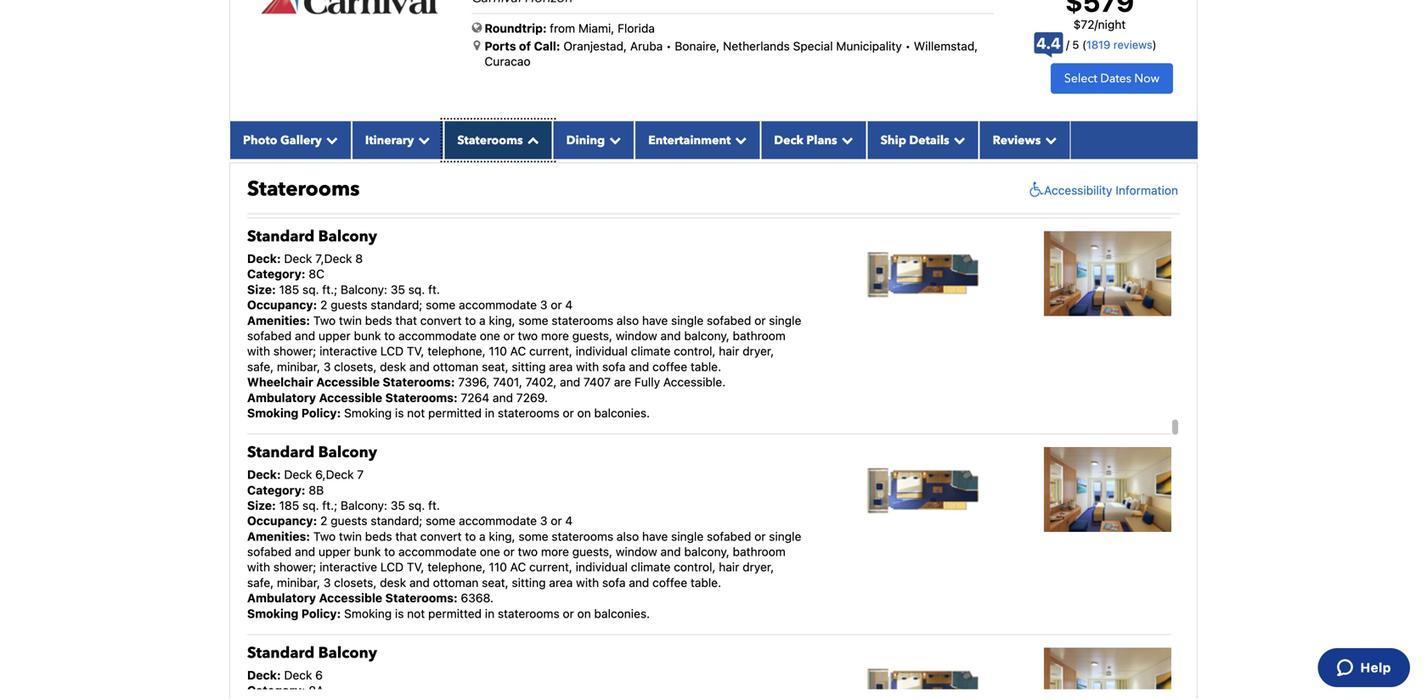 Task type: locate. For each thing, give the bounding box(es) containing it.
deck up 8b
[[284, 468, 312, 482]]

coffee for two twin beds that convert to a king, some staterooms also have single sofabed or single sofabed and upper bunk to accommodate one or two more guests, window and balcony, bathroom with shower; interactive lcd tv, telephone, 110 ac current, individual climate control, hair dryer, safe, minibar, 3 closets, desk and ottoman seat, sitting area with sofa and coffee table. wheelchair accessible staterooms: 7396, 7401, 7402, and 7407 are fully accessible. ambulatory accessible staterooms: 7264 and 7269. smoking policy: smoking is not permitted in staterooms or on balconies.
[[652, 360, 687, 374]]

two twin beds that convert to a king, some staterooms also have single sofabed or single sofabed and upper bunk to accommodate one or two more guests, window and balcony, bathroom with shower; interactive lcd tv, telephone, 110 ac current, individual climate control, hair dryer, safe, minibar, 3 closets, desk and ottoman seat, sitting area with sofa and coffee table. wheelchair accessible staterooms: 7396, 7401, 7402, and 7407 are fully accessible. ambulatory accessible staterooms: 7264 and 7269. smoking policy: smoking is not permitted in staterooms or on balconies.
[[247, 314, 801, 420]]

king, up 7401,
[[489, 314, 515, 328]]

control, inside two twin beds that convert to a king, some staterooms also have single sofabed or single sofabed and upper bunk to accommodate one or two more guests, window and balcony, bathroom with shower; interactive lcd tv, telephone, 110 ac current, individual climate control, hair dryer, safe, minibar, 3 closets, desk and ottoman seat, sitting area with sofa and coffee table.
[[674, 144, 716, 158]]

is inside two twin beds that convert to a king, some staterooms also have single sofabed or single sofabed and upper bunk to accommodate one or two more guests, window and balcony, bathroom with shower; interactive lcd tv, telephone, 110 ac current, individual climate control, hair dryer, safe, minibar, 3 closets, desk and ottoman seat, sitting area with sofa and coffee table. wheelchair accessible staterooms: 7396, 7401, 7402, and 7407 are fully accessible. ambulatory accessible staterooms: 7264 and 7269. smoking policy: smoking is not permitted in staterooms or on balconies.
[[395, 406, 404, 420]]

window
[[616, 128, 657, 142], [616, 329, 657, 343], [616, 545, 657, 559]]

1 bathroom from the top
[[733, 128, 786, 142]]

convert inside two twin beds that convert to a king, some staterooms also have single sofabed or single sofabed and upper bunk to accommodate one or two more guests, window and balcony, bathroom with shower; interactive lcd tv, telephone, 110 ac current, individual climate control, hair dryer, safe, minibar, 3 closets, desk and ottoman seat, sitting area with sofa and coffee table.
[[420, 113, 462, 127]]

1 vertical spatial seat,
[[482, 360, 509, 374]]

one up 7396,
[[480, 329, 500, 343]]

florida
[[618, 21, 655, 35]]

0 vertical spatial /
[[1095, 17, 1098, 31]]

0 vertical spatial 4
[[565, 298, 573, 312]]

have for two twin beds that convert to a king, some staterooms also have single sofabed or single sofabed and upper bunk to accommodate one or two more guests, window and balcony, bathroom with shower; interactive lcd tv, telephone, 110 ac current, individual climate control, hair dryer, safe, minibar, 3 closets, desk and ottoman seat, sitting area with sofa and coffee table. ambulatory accessible staterooms: 6368. smoking policy: smoking is not permitted in staterooms or on balconies.
[[642, 530, 668, 544]]

1 vertical spatial 35
[[391, 499, 405, 513]]

2 control, from the top
[[674, 345, 716, 359]]

1 • from the left
[[666, 39, 672, 53]]

balcony inside standard balcony deck: deck 7,deck 8
[[318, 226, 377, 247]]

one inside two twin beds that convert to a king, some staterooms also have single sofabed or single sofabed and upper bunk to accommodate one or two more guests, window and balcony, bathroom with shower; interactive lcd tv, telephone, 110 ac current, individual climate control, hair dryer, safe, minibar, 3 closets, desk and ottoman seat, sitting area with sofa and coffee table.
[[480, 128, 500, 142]]

1 vertical spatial area
[[549, 360, 573, 374]]

accommodate down 'category: 8b size: 185 sq. ft.; balcony: 35 sq. ft. occupancy: 2 guests standard; some accommodate 3 or 4 amenities:'
[[398, 545, 477, 559]]

2 down 8b
[[320, 515, 327, 529]]

2 a from the top
[[479, 314, 486, 328]]

3 sitting from the top
[[512, 576, 546, 590]]

category: 8c size: 185 sq. ft.; balcony: 35 sq. ft. occupancy: 2 guests standard; some accommodate 3 or 4 amenities:
[[247, 267, 573, 328]]

1 vertical spatial telephone,
[[428, 345, 486, 359]]

guests down "7"
[[331, 515, 367, 529]]

two down 8b
[[313, 530, 336, 544]]

1 horizontal spatial •
[[905, 39, 911, 53]]

1 vertical spatial hair
[[719, 345, 739, 359]]

1 vertical spatial guests,
[[572, 329, 612, 343]]

category:
[[247, 267, 305, 281], [247, 484, 305, 498], [247, 684, 305, 698]]

2 size: from the top
[[247, 499, 276, 513]]

some for two twin beds that convert to a king, some staterooms also have single sofabed or single sofabed and upper bunk to accommodate one or two more guests, window and balcony, bathroom with shower; interactive lcd tv, telephone, 110 ac current, individual climate control, hair dryer, safe, minibar, 3 closets, desk and ottoman seat, sitting area with sofa and coffee table. ambulatory accessible staterooms: 6368. smoking policy: smoking is not permitted in staterooms or on balconies.
[[519, 530, 548, 544]]

amenities: down 8c
[[247, 314, 310, 328]]

permitted down 6368.
[[428, 607, 482, 621]]

climate
[[631, 144, 671, 158], [631, 345, 671, 359], [631, 561, 671, 575]]

closets, inside two twin beds that convert to a king, some staterooms also have single sofabed or single sofabed and upper bunk to accommodate one or two more guests, window and balcony, bathroom with shower; interactive lcd tv, telephone, 110 ac current, individual climate control, hair dryer, safe, minibar, 3 closets, desk and ottoman seat, sitting area with sofa and coffee table.
[[334, 159, 377, 173]]

carnival cruise line image
[[260, 0, 442, 16]]

ottoman inside two twin beds that convert to a king, some staterooms also have single sofabed or single sofabed and upper bunk to accommodate one or two more guests, window and balcony, bathroom with shower; interactive lcd tv, telephone, 110 ac current, individual climate control, hair dryer, safe, minibar, 3 closets, desk and ottoman seat, sitting area with sofa and coffee table. wheelchair accessible staterooms: 7396, 7401, 7402, and 7407 are fully accessible. ambulatory accessible staterooms: 7264 and 7269. smoking policy: smoking is not permitted in staterooms or on balconies.
[[433, 360, 479, 374]]

interactive inside the two twin beds that convert to a king, some staterooms also have single sofabed or single sofabed and upper bunk to accommodate one or two more guests, window and balcony, bathroom with shower; interactive lcd tv, telephone, 110 ac current, individual climate control, hair dryer, safe, minibar, 3 closets, desk and ottoman seat, sitting area with sofa and coffee table. ambulatory accessible staterooms: 6368. smoking policy: smoking is not permitted in staterooms or on balconies.
[[320, 561, 377, 575]]

staterooms down gallery
[[247, 175, 360, 203]]

balcony up "7"
[[318, 443, 377, 464]]

1 desk from the top
[[380, 159, 406, 173]]

deck: left 7,deck
[[247, 252, 281, 266]]

2 vertical spatial have
[[642, 530, 668, 544]]

safe,
[[247, 159, 274, 173], [247, 360, 274, 374], [247, 576, 274, 590]]

staterooms: left 7264 at the bottom of page
[[385, 391, 458, 405]]

3 ac from the top
[[510, 561, 526, 575]]

2 convert from the top
[[420, 314, 462, 328]]

110 for 7396,
[[489, 345, 507, 359]]

staterooms: left 7396,
[[383, 376, 455, 390]]

2 have from the top
[[642, 314, 668, 328]]

1 vertical spatial deck:
[[247, 468, 281, 482]]

1 coffee from the top
[[652, 159, 687, 173]]

2 • from the left
[[905, 39, 911, 53]]

2 area from the top
[[549, 360, 573, 374]]

desk
[[380, 159, 406, 173], [380, 360, 406, 374], [380, 576, 406, 590]]

0 vertical spatial seat,
[[482, 159, 509, 173]]

tv, inside two twin beds that convert to a king, some staterooms also have single sofabed or single sofabed and upper bunk to accommodate one or two more guests, window and balcony, bathroom with shower; interactive lcd tv, telephone, 110 ac current, individual climate control, hair dryer, safe, minibar, 3 closets, desk and ottoman seat, sitting area with sofa and coffee table. wheelchair accessible staterooms: 7396, 7401, 7402, and 7407 are fully accessible. ambulatory accessible staterooms: 7264 and 7269. smoking policy: smoking is not permitted in staterooms or on balconies.
[[407, 345, 424, 359]]

0 horizontal spatial •
[[666, 39, 672, 53]]

wheelchair
[[247, 376, 313, 390]]

balcony up 8
[[318, 226, 377, 247]]

2 shower; from the top
[[273, 345, 316, 359]]

0 vertical spatial convert
[[420, 113, 462, 127]]

1 vertical spatial 185
[[279, 499, 299, 513]]

accommodate down category: 8c size: 185 sq. ft.; balcony: 35 sq. ft. occupancy: 2 guests standard; some accommodate 3 or 4 amenities: at the left of the page
[[398, 329, 477, 343]]

ft.; inside category: 8c size: 185 sq. ft.; balcony: 35 sq. ft. occupancy: 2 guests standard; some accommodate 3 or 4 amenities:
[[322, 283, 337, 297]]

110 inside two twin beds that convert to a king, some staterooms also have single sofabed or single sofabed and upper bunk to accommodate one or two more guests, window and balcony, bathroom with shower; interactive lcd tv, telephone, 110 ac current, individual climate control, hair dryer, safe, minibar, 3 closets, desk and ottoman seat, sitting area with sofa and coffee table. wheelchair accessible staterooms: 7396, 7401, 7402, and 7407 are fully accessible. ambulatory accessible staterooms: 7264 and 7269. smoking policy: smoking is not permitted in staterooms or on balconies.
[[489, 345, 507, 359]]

2 on from the top
[[577, 406, 591, 420]]

chevron down image inside dining dropdown button
[[605, 134, 621, 146]]

2 vertical spatial deck:
[[247, 669, 281, 683]]

sitting for 7396,
[[512, 360, 546, 374]]

chevron down image for entertainment
[[731, 134, 747, 146]]

staterooms: for 6368.
[[385, 592, 458, 606]]

telephone, inside the two twin beds that convert to a king, some staterooms also have single sofabed or single sofabed and upper bunk to accommodate one or two more guests, window and balcony, bathroom with shower; interactive lcd tv, telephone, 110 ac current, individual climate control, hair dryer, safe, minibar, 3 closets, desk and ottoman seat, sitting area with sofa and coffee table. ambulatory accessible staterooms: 6368. smoking policy: smoking is not permitted in staterooms or on balconies.
[[428, 561, 486, 575]]

0 vertical spatial more
[[541, 128, 569, 142]]

balcony inside standard balcony deck: deck 6,deck 7
[[318, 443, 377, 464]]

bathroom inside two twin beds that convert to a king, some staterooms also have single sofabed or single sofabed and upper bunk to accommodate one or two more guests, window and balcony, bathroom with shower; interactive lcd tv, telephone, 110 ac current, individual climate control, hair dryer, safe, minibar, 3 closets, desk and ottoman seat, sitting area with sofa and coffee table. wheelchair accessible staterooms: 7396, 7401, 7402, and 7407 are fully accessible. ambulatory accessible staterooms: 7264 and 7269. smoking policy: smoking is not permitted in staterooms or on balconies.
[[733, 329, 786, 343]]

0 vertical spatial occupancy:
[[247, 298, 317, 312]]

2 more from the top
[[541, 329, 569, 343]]

2 vertical spatial not
[[407, 607, 425, 621]]

1 vertical spatial twin
[[339, 314, 362, 328]]

single
[[671, 113, 704, 127], [769, 113, 801, 127], [671, 314, 704, 328], [769, 314, 801, 328], [671, 530, 704, 544], [769, 530, 801, 544]]

3 inside two twin beds that convert to a king, some staterooms also have single sofabed or single sofabed and upper bunk to accommodate one or two more guests, window and balcony, bathroom with shower; interactive lcd tv, telephone, 110 ac current, individual climate control, hair dryer, safe, minibar, 3 closets, desk and ottoman seat, sitting area with sofa and coffee table.
[[323, 159, 331, 173]]

2 minibar, from the top
[[277, 360, 320, 374]]

telephone, up smoking is not permitted in staterooms or on balconies.
[[428, 144, 486, 158]]

staterooms:
[[383, 376, 455, 390], [385, 391, 458, 405], [385, 592, 458, 606]]

0 vertical spatial individual
[[576, 144, 628, 158]]

1 current, from the top
[[529, 144, 572, 158]]

1 not from the top
[[407, 190, 425, 204]]

deck up 8c
[[284, 252, 312, 266]]

globe image
[[472, 22, 482, 34]]

bunk right gallery
[[354, 128, 381, 142]]

gallery
[[280, 132, 322, 148]]

two twin beds that convert to a king, some staterooms also have single sofabed or single sofabed and upper bunk to accommodate one or two more guests, window and balcony, bathroom with shower; interactive lcd tv, telephone, 110 ac current, individual climate control, hair dryer, safe, minibar, 3 closets, desk and ottoman seat, sitting area with sofa and coffee table. ambulatory accessible staterooms: 6368. smoking policy: smoking is not permitted in staterooms or on balconies.
[[247, 530, 801, 621]]

0 vertical spatial bunk
[[354, 128, 381, 142]]

185 down standard balcony deck: deck 6,deck 7
[[279, 499, 299, 513]]

balconies.
[[594, 190, 650, 204], [594, 406, 650, 420], [594, 607, 650, 621]]

2 beds from the top
[[365, 314, 392, 328]]

2 seat, from the top
[[482, 360, 509, 374]]

3 bunk from the top
[[354, 545, 381, 559]]

roundtrip:
[[485, 21, 547, 35]]

0 horizontal spatial staterooms
[[247, 175, 360, 203]]

chevron down image left the deck plans
[[731, 134, 747, 146]]

dining button
[[553, 121, 635, 159]]

35
[[391, 283, 405, 297], [391, 499, 405, 513]]

occupancy: for 8b
[[247, 515, 317, 529]]

2 inside category: 8c size: 185 sq. ft.; balcony: 35 sq. ft. occupancy: 2 guests standard; some accommodate 3 or 4 amenities:
[[320, 298, 327, 312]]

1 vertical spatial individual
[[576, 345, 628, 359]]

hair inside two twin beds that convert to a king, some staterooms also have single sofabed or single sofabed and upper bunk to accommodate one or two more guests, window and balcony, bathroom with shower; interactive lcd tv, telephone, 110 ac current, individual climate control, hair dryer, safe, minibar, 3 closets, desk and ottoman seat, sitting area with sofa and coffee table.
[[719, 144, 739, 158]]

occupancy: down 8b
[[247, 515, 317, 529]]

desk down category: 8c size: 185 sq. ft.; balcony: 35 sq. ft. occupancy: 2 guests standard; some accommodate 3 or 4 amenities: at the left of the page
[[380, 360, 406, 374]]

0 vertical spatial policy:
[[301, 406, 341, 420]]

1 telephone, from the top
[[428, 144, 486, 158]]

now
[[1134, 70, 1160, 87]]

cabin image for deck 6 deck on carnival horizon image
[[1044, 649, 1171, 700]]

tv, down 'category: 8b size: 185 sq. ft.; balcony: 35 sq. ft. occupancy: 2 guests standard; some accommodate 3 or 4 amenities:'
[[407, 561, 424, 575]]

2 balcony from the top
[[318, 443, 377, 464]]

chevron down image up wheelchair image
[[1041, 134, 1057, 146]]

1 4 from the top
[[565, 298, 573, 312]]

ft.; down 8b
[[322, 499, 337, 513]]

0 vertical spatial upper
[[319, 128, 351, 142]]

policy: up standard balcony deck: deck 6,deck 7
[[301, 406, 341, 420]]

2 vertical spatial more
[[541, 545, 569, 559]]

1 upper from the top
[[319, 128, 351, 142]]

in down 6368.
[[485, 607, 495, 621]]

twin inside two twin beds that convert to a king, some staterooms also have single sofabed or single sofabed and upper bunk to accommodate one or two more guests, window and balcony, bathroom with shower; interactive lcd tv, telephone, 110 ac current, individual climate control, hair dryer, safe, minibar, 3 closets, desk and ottoman seat, sitting area with sofa and coffee table.
[[339, 113, 362, 127]]

2 vertical spatial dryer,
[[743, 561, 774, 575]]

guests for 8c
[[331, 298, 367, 312]]

guests,
[[572, 128, 612, 142], [572, 329, 612, 343], [572, 545, 612, 559]]

2 vertical spatial balconies.
[[594, 607, 650, 621]]

area
[[549, 159, 573, 173], [549, 360, 573, 374], [549, 576, 573, 590]]

not
[[407, 190, 425, 204], [407, 406, 425, 420], [407, 607, 425, 621]]

1 vertical spatial balcony,
[[684, 329, 730, 343]]

ac for 6368.
[[510, 561, 526, 575]]

ac for 7396,
[[510, 345, 526, 359]]

3 that from the top
[[395, 530, 417, 544]]

tv, down category: 8c size: 185 sq. ft.; balcony: 35 sq. ft. occupancy: 2 guests standard; some accommodate 3 or 4 amenities: at the left of the page
[[407, 345, 424, 359]]

accommodate inside two twin beds that convert to a king, some staterooms also have single sofabed or single sofabed and upper bunk to accommodate one or two more guests, window and balcony, bathroom with shower; interactive lcd tv, telephone, 110 ac current, individual climate control, hair dryer, safe, minibar, 3 closets, desk and ottoman seat, sitting area with sofa and coffee table.
[[398, 128, 477, 142]]

2 for 8b
[[320, 515, 327, 529]]

tv, inside two twin beds that convert to a king, some staterooms also have single sofabed or single sofabed and upper bunk to accommodate one or two more guests, window and balcony, bathroom with shower; interactive lcd tv, telephone, 110 ac current, individual climate control, hair dryer, safe, minibar, 3 closets, desk and ottoman seat, sitting area with sofa and coffee table.
[[407, 144, 424, 158]]

1 vertical spatial lcd
[[380, 345, 404, 359]]

tv, inside the two twin beds that convert to a king, some staterooms also have single sofabed or single sofabed and upper bunk to accommodate one or two more guests, window and balcony, bathroom with shower; interactive lcd tv, telephone, 110 ac current, individual climate control, hair dryer, safe, minibar, 3 closets, desk and ottoman seat, sitting area with sofa and coffee table. ambulatory accessible staterooms: 6368. smoking policy: smoking is not permitted in staterooms or on balconies.
[[407, 561, 424, 575]]

1 vertical spatial king,
[[489, 314, 515, 328]]

0 vertical spatial lcd
[[380, 144, 404, 158]]

0 vertical spatial sofa
[[602, 159, 626, 173]]

amenities:
[[247, 314, 310, 328], [247, 530, 310, 544]]

bunk inside two twin beds that convert to a king, some staterooms also have single sofabed or single sofabed and upper bunk to accommodate one or two more guests, window and balcony, bathroom with shower; interactive lcd tv, telephone, 110 ac current, individual climate control, hair dryer, safe, minibar, 3 closets, desk and ottoman seat, sitting area with sofa and coffee table. wheelchair accessible staterooms: 7396, 7401, 7402, and 7407 are fully accessible. ambulatory accessible staterooms: 7264 and 7269. smoking policy: smoking is not permitted in staterooms or on balconies.
[[354, 329, 381, 343]]

guests down 8
[[331, 298, 367, 312]]

a
[[479, 113, 486, 127], [479, 314, 486, 328], [479, 530, 486, 544]]

3 inside 'category: 8b size: 185 sq. ft.; balcony: 35 sq. ft. occupancy: 2 guests standard; some accommodate 3 or 4 amenities:'
[[540, 515, 547, 529]]

2 dryer, from the top
[[743, 345, 774, 359]]

2 vertical spatial minibar,
[[277, 576, 320, 590]]

1 vertical spatial /
[[1066, 38, 1069, 51]]

standard up 8c
[[247, 226, 314, 247]]

ambulatory down 'wheelchair'
[[247, 391, 316, 405]]

/ inside 4.4 / 5 ( 1819 reviews )
[[1066, 38, 1069, 51]]

7401,
[[493, 376, 522, 390]]

category: left 8a
[[247, 684, 305, 698]]

0 vertical spatial balcony:
[[341, 283, 387, 297]]

twin inside the two twin beds that convert to a king, some staterooms also have single sofabed or single sofabed and upper bunk to accommodate one or two more guests, window and balcony, bathroom with shower; interactive lcd tv, telephone, 110 ac current, individual climate control, hair dryer, safe, minibar, 3 closets, desk and ottoman seat, sitting area with sofa and coffee table. ambulatory accessible staterooms: 6368. smoking policy: smoking is not permitted in staterooms or on balconies.
[[339, 530, 362, 544]]

balcony:
[[341, 283, 387, 297], [341, 499, 387, 513]]

0 vertical spatial standard;
[[371, 298, 423, 312]]

• left willemstad,
[[905, 39, 911, 53]]

1 vertical spatial 110
[[489, 345, 507, 359]]

desk for two twin beds that convert to a king, some staterooms also have single sofabed or single sofabed and upper bunk to accommodate one or two more guests, window and balcony, bathroom with shower; interactive lcd tv, telephone, 110 ac current, individual climate control, hair dryer, safe, minibar, 3 closets, desk and ottoman seat, sitting area with sofa and coffee table.
[[380, 159, 406, 173]]

upper for two twin beds that convert to a king, some staterooms also have single sofabed or single sofabed and upper bunk to accommodate one or two more guests, window and balcony, bathroom with shower; interactive lcd tv, telephone, 110 ac current, individual climate control, hair dryer, safe, minibar, 3 closets, desk and ottoman seat, sitting area with sofa and coffee table. ambulatory accessible staterooms: 6368. smoking policy: smoking is not permitted in staterooms or on balconies.
[[319, 545, 351, 559]]

3 control, from the top
[[674, 561, 716, 575]]

bunk down 'category: 8b size: 185 sq. ft.; balcony: 35 sq. ft. occupancy: 2 guests standard; some accommodate 3 or 4 amenities:'
[[354, 545, 381, 559]]

3 closets, from the top
[[334, 576, 377, 590]]

of
[[519, 39, 531, 53]]

bunk
[[354, 128, 381, 142], [354, 329, 381, 343], [354, 545, 381, 559]]

a up 6368.
[[479, 530, 486, 544]]

desk down itinerary
[[380, 159, 406, 173]]

select
[[1064, 70, 1097, 87]]

1 vertical spatial one
[[480, 329, 500, 343]]

2 down 8c
[[320, 298, 327, 312]]

2 hair from the top
[[719, 345, 739, 359]]

upper left itinerary
[[319, 128, 351, 142]]

some inside 'category: 8b size: 185 sq. ft.; balcony: 35 sq. ft. occupancy: 2 guests standard; some accommodate 3 or 4 amenities:'
[[426, 515, 456, 529]]

accommodate up the two twin beds that convert to a king, some staterooms also have single sofabed or single sofabed and upper bunk to accommodate one or two more guests, window and balcony, bathroom with shower; interactive lcd tv, telephone, 110 ac current, individual climate control, hair dryer, safe, minibar, 3 closets, desk and ottoman seat, sitting area with sofa and coffee table. ambulatory accessible staterooms: 6368. smoking policy: smoking is not permitted in staterooms or on balconies.
[[459, 515, 537, 529]]

tv, for two twin beds that convert to a king, some staterooms also have single sofabed or single sofabed and upper bunk to accommodate one or two more guests, window and balcony, bathroom with shower; interactive lcd tv, telephone, 110 ac current, individual climate control, hair dryer, safe, minibar, 3 closets, desk and ottoman seat, sitting area with sofa and coffee table. ambulatory accessible staterooms: 6368. smoking policy: smoking is not permitted in staterooms or on balconies.
[[407, 561, 424, 575]]

0 vertical spatial shower;
[[273, 144, 316, 158]]

1 lcd from the top
[[380, 144, 404, 158]]

climate for two twin beds that convert to a king, some staterooms also have single sofabed or single sofabed and upper bunk to accommodate one or two more guests, window and balcony, bathroom with shower; interactive lcd tv, telephone, 110 ac current, individual climate control, hair dryer, safe, minibar, 3 closets, desk and ottoman seat, sitting area with sofa and coffee table. wheelchair accessible staterooms: 7396, 7401, 7402, and 7407 are fully accessible. ambulatory accessible staterooms: 7264 and 7269. smoking policy: smoking is not permitted in staterooms or on balconies.
[[631, 345, 671, 359]]

window inside the two twin beds that convert to a king, some staterooms also have single sofabed or single sofabed and upper bunk to accommodate one or two more guests, window and balcony, bathroom with shower; interactive lcd tv, telephone, 110 ac current, individual climate control, hair dryer, safe, minibar, 3 closets, desk and ottoman seat, sitting area with sofa and coffee table. ambulatory accessible staterooms: 6368. smoking policy: smoking is not permitted in staterooms or on balconies.
[[616, 545, 657, 559]]

4 inside 'category: 8b size: 185 sq. ft.; balcony: 35 sq. ft. occupancy: 2 guests standard; some accommodate 3 or 4 amenities:'
[[565, 515, 573, 529]]

deck: left 6,deck
[[247, 468, 281, 482]]

1 vertical spatial dryer,
[[743, 345, 774, 359]]

1 interactive from the top
[[320, 144, 377, 158]]

one inside two twin beds that convert to a king, some staterooms also have single sofabed or single sofabed and upper bunk to accommodate one or two more guests, window and balcony, bathroom with shower; interactive lcd tv, telephone, 110 ac current, individual climate control, hair dryer, safe, minibar, 3 closets, desk and ottoman seat, sitting area with sofa and coffee table. wheelchair accessible staterooms: 7396, 7401, 7402, and 7407 are fully accessible. ambulatory accessible staterooms: 7264 and 7269. smoking policy: smoking is not permitted in staterooms or on balconies.
[[480, 329, 500, 343]]

convert for two twin beds that convert to a king, some staterooms also have single sofabed or single sofabed and upper bunk to accommodate one or two more guests, window and balcony, bathroom with shower; interactive lcd tv, telephone, 110 ac current, individual climate control, hair dryer, safe, minibar, 3 closets, desk and ottoman seat, sitting area with sofa and coffee table.
[[420, 113, 462, 127]]

standard up 8a
[[247, 644, 314, 664]]

have
[[642, 113, 668, 127], [642, 314, 668, 328], [642, 530, 668, 544]]

ft. for 8b
[[428, 499, 440, 513]]

accessible inside the two twin beds that convert to a king, some staterooms also have single sofabed or single sofabed and upper bunk to accommodate one or two more guests, window and balcony, bathroom with shower; interactive lcd tv, telephone, 110 ac current, individual climate control, hair dryer, safe, minibar, 3 closets, desk and ottoman seat, sitting area with sofa and coffee table. ambulatory accessible staterooms: 6368. smoking policy: smoking is not permitted in staterooms or on balconies.
[[319, 592, 382, 606]]

0 vertical spatial climate
[[631, 144, 671, 158]]

2 not from the top
[[407, 406, 425, 420]]

1 occupancy: from the top
[[247, 298, 317, 312]]

individual inside two twin beds that convert to a king, some staterooms also have single sofabed or single sofabed and upper bunk to accommodate one or two more guests, window and balcony, bathroom with shower; interactive lcd tv, telephone, 110 ac current, individual climate control, hair dryer, safe, minibar, 3 closets, desk and ottoman seat, sitting area with sofa and coffee table.
[[576, 144, 628, 158]]

0 vertical spatial desk
[[380, 159, 406, 173]]

chevron down image
[[322, 134, 338, 146], [414, 134, 430, 146], [605, 134, 621, 146], [837, 134, 853, 146], [1041, 134, 1057, 146]]

chevron down image for dining
[[605, 134, 621, 146]]

2 balconies. from the top
[[594, 406, 650, 420]]

ottoman up 7396,
[[433, 360, 479, 374]]

and
[[295, 128, 315, 142], [661, 128, 681, 142], [409, 159, 430, 173], [629, 159, 649, 173], [295, 329, 315, 343], [661, 329, 681, 343], [409, 360, 430, 374], [629, 360, 649, 374], [560, 376, 580, 390], [493, 391, 513, 405], [295, 545, 315, 559], [661, 545, 681, 559], [409, 576, 430, 590], [629, 576, 649, 590]]

balcony, inside two twin beds that convert to a king, some staterooms also have single sofabed or single sofabed and upper bunk to accommodate one or two more guests, window and balcony, bathroom with shower; interactive lcd tv, telephone, 110 ac current, individual climate control, hair dryer, safe, minibar, 3 closets, desk and ottoman seat, sitting area with sofa and coffee table. wheelchair accessible staterooms: 7396, 7401, 7402, and 7407 are fully accessible. ambulatory accessible staterooms: 7264 and 7269. smoking policy: smoking is not permitted in staterooms or on balconies.
[[684, 329, 730, 343]]

chevron down image for reviews
[[1041, 134, 1057, 146]]

control, for two twin beds that convert to a king, some staterooms also have single sofabed or single sofabed and upper bunk to accommodate one or two more guests, window and balcony, bathroom with shower; interactive lcd tv, telephone, 110 ac current, individual climate control, hair dryer, safe, minibar, 3 closets, desk and ottoman seat, sitting area with sofa and coffee table.
[[674, 144, 716, 158]]

category: inside category: 8c size: 185 sq. ft.; balcony: 35 sq. ft. occupancy: 2 guests standard; some accommodate 3 or 4 amenities:
[[247, 267, 305, 281]]

desk inside two twin beds that convert to a king, some staterooms also have single sofabed or single sofabed and upper bunk to accommodate one or two more guests, window and balcony, bathroom with shower; interactive lcd tv, telephone, 110 ac current, individual climate control, hair dryer, safe, minibar, 3 closets, desk and ottoman seat, sitting area with sofa and coffee table.
[[380, 159, 406, 173]]

bathroom inside the two twin beds that convert to a king, some staterooms also have single sofabed or single sofabed and upper bunk to accommodate one or two more guests, window and balcony, bathroom with shower; interactive lcd tv, telephone, 110 ac current, individual climate control, hair dryer, safe, minibar, 3 closets, desk and ottoman seat, sitting area with sofa and coffee table. ambulatory accessible staterooms: 6368. smoking policy: smoking is not permitted in staterooms or on balconies.
[[733, 545, 786, 559]]

category: inside 'category: 8b size: 185 sq. ft.; balcony: 35 sq. ft. occupancy: 2 guests standard; some accommodate 3 or 4 amenities:'
[[247, 484, 305, 498]]

0 vertical spatial 2
[[320, 298, 327, 312]]

1 balcony, from the top
[[684, 128, 730, 142]]

tv, left staterooms dropdown button
[[407, 144, 424, 158]]

ft.; down 8c
[[322, 283, 337, 297]]

occupancy: down 8c
[[247, 298, 317, 312]]

window for two twin beds that convert to a king, some staterooms also have single sofabed or single sofabed and upper bunk to accommodate one or two more guests, window and balcony, bathroom with shower; interactive lcd tv, telephone, 110 ac current, individual climate control, hair dryer, safe, minibar, 3 closets, desk and ottoman seat, sitting area with sofa and coffee table.
[[616, 128, 657, 142]]

beds for two twin beds that convert to a king, some staterooms also have single sofabed or single sofabed and upper bunk to accommodate one or two more guests, window and balcony, bathroom with shower; interactive lcd tv, telephone, 110 ac current, individual climate control, hair dryer, safe, minibar, 3 closets, desk and ottoman seat, sitting area with sofa and coffee table. wheelchair accessible staterooms: 7396, 7401, 7402, and 7407 are fully accessible. ambulatory accessible staterooms: 7264 and 7269. smoking policy: smoking is not permitted in staterooms or on balconies.
[[365, 314, 392, 328]]

3 climate from the top
[[631, 561, 671, 575]]

deck for standard balcony deck: deck 6,deck 7
[[284, 468, 312, 482]]

convert for two twin beds that convert to a king, some staterooms also have single sofabed or single sofabed and upper bunk to accommodate one or two more guests, window and balcony, bathroom with shower; interactive lcd tv, telephone, 110 ac current, individual climate control, hair dryer, safe, minibar, 3 closets, desk and ottoman seat, sitting area with sofa and coffee table. wheelchair accessible staterooms: 7396, 7401, 7402, and 7407 are fully accessible. ambulatory accessible staterooms: 7264 and 7269. smoking policy: smoking is not permitted in staterooms or on balconies.
[[420, 314, 462, 328]]

to
[[465, 113, 476, 127], [384, 128, 395, 142], [465, 314, 476, 328], [384, 329, 395, 343], [465, 530, 476, 544], [384, 545, 395, 559]]

3 is from the top
[[395, 607, 404, 621]]

occupancy: inside category: 8c size: 185 sq. ft.; balcony: 35 sq. ft. occupancy: 2 guests standard; some accommodate 3 or 4 amenities:
[[247, 298, 317, 312]]

0 vertical spatial ottoman
[[433, 159, 479, 173]]

0 vertical spatial telephone,
[[428, 144, 486, 158]]

a down curacao
[[479, 113, 486, 127]]

3 area from the top
[[549, 576, 573, 590]]

2 category: from the top
[[247, 484, 305, 498]]

a for 6368.
[[479, 530, 486, 544]]

2 tv, from the top
[[407, 345, 424, 359]]

amenities: down 8b
[[247, 530, 310, 544]]

1819
[[1086, 38, 1110, 51]]

4 up two twin beds that convert to a king, some staterooms also have single sofabed or single sofabed and upper bunk to accommodate one or two more guests, window and balcony, bathroom with shower; interactive lcd tv, telephone, 110 ac current, individual climate control, hair dryer, safe, minibar, 3 closets, desk and ottoman seat, sitting area with sofa and coffee table. wheelchair accessible staterooms: 7396, 7401, 7402, and 7407 are fully accessible. ambulatory accessible staterooms: 7264 and 7269. smoking policy: smoking is not permitted in staterooms or on balconies.
[[565, 298, 573, 312]]

table. inside the two twin beds that convert to a king, some staterooms also have single sofabed or single sofabed and upper bunk to accommodate one or two more guests, window and balcony, bathroom with shower; interactive lcd tv, telephone, 110 ac current, individual climate control, hair dryer, safe, minibar, 3 closets, desk and ottoman seat, sitting area with sofa and coffee table. ambulatory accessible staterooms: 6368. smoking policy: smoking is not permitted in staterooms or on balconies.
[[691, 576, 721, 590]]

0 vertical spatial bathroom
[[733, 128, 786, 142]]

1 vertical spatial two
[[313, 314, 336, 328]]

2 window from the top
[[616, 329, 657, 343]]

lcd inside two twin beds that convert to a king, some staterooms also have single sofabed or single sofabed and upper bunk to accommodate one or two more guests, window and balcony, bathroom with shower; interactive lcd tv, telephone, 110 ac current, individual climate control, hair dryer, safe, minibar, 3 closets, desk and ottoman seat, sitting area with sofa and coffee table.
[[380, 144, 404, 158]]

2 lcd from the top
[[380, 345, 404, 359]]

2 vertical spatial convert
[[420, 530, 462, 544]]

amenities: inside category: 8c size: 185 sq. ft.; balcony: 35 sq. ft. occupancy: 2 guests standard; some accommodate 3 or 4 amenities:
[[247, 314, 310, 328]]

accommodate for two twin beds that convert to a king, some staterooms also have single sofabed or single sofabed and upper bunk to accommodate one or two more guests, window and balcony, bathroom with shower; interactive lcd tv, telephone, 110 ac current, individual climate control, hair dryer, safe, minibar, 3 closets, desk and ottoman seat, sitting area with sofa and coffee table. ambulatory accessible staterooms: 6368. smoking policy: smoking is not permitted in staterooms or on balconies.
[[398, 545, 477, 559]]

current, inside the two twin beds that convert to a king, some staterooms also have single sofabed or single sofabed and upper bunk to accommodate one or two more guests, window and balcony, bathroom with shower; interactive lcd tv, telephone, 110 ac current, individual climate control, hair dryer, safe, minibar, 3 closets, desk and ottoman seat, sitting area with sofa and coffee table. ambulatory accessible staterooms: 6368. smoking policy: smoking is not permitted in staterooms or on balconies.
[[529, 561, 572, 575]]

0 vertical spatial 185
[[279, 283, 299, 297]]

1 chevron down image from the left
[[322, 134, 338, 146]]

occupancy: for 8c
[[247, 298, 317, 312]]

1 vertical spatial policy:
[[301, 607, 341, 621]]

telephone, up 6368.
[[428, 561, 486, 575]]

110 left chevron up image at the left of page
[[489, 144, 507, 158]]

king, up 6368.
[[489, 530, 515, 544]]

seat, up 7401,
[[482, 360, 509, 374]]

staterooms up smoking is not permitted in staterooms or on balconies.
[[457, 132, 523, 148]]

or
[[754, 113, 766, 127], [503, 128, 515, 142], [563, 190, 574, 204], [551, 298, 562, 312], [754, 314, 766, 328], [503, 329, 515, 343], [563, 406, 574, 420], [551, 515, 562, 529], [754, 530, 766, 544], [503, 545, 515, 559], [563, 607, 574, 621]]

3 on from the top
[[577, 607, 591, 621]]

accessible for two twin beds that convert to a king, some staterooms also have single sofabed or single sofabed and upper bunk to accommodate one or two more guests, window and balcony, bathroom with shower; interactive lcd tv, telephone, 110 ac current, individual climate control, hair dryer, safe, minibar, 3 closets, desk and ottoman seat, sitting area with sofa and coffee table. wheelchair accessible staterooms: 7396, 7401, 7402, and 7407 are fully accessible. ambulatory accessible staterooms: 7264 and 7269. smoking policy: smoking is not permitted in staterooms or on balconies.
[[316, 376, 380, 390]]

minibar, inside two twin beds that convert to a king, some staterooms also have single sofabed or single sofabed and upper bunk to accommodate one or two more guests, window and balcony, bathroom with shower; interactive lcd tv, telephone, 110 ac current, individual climate control, hair dryer, safe, minibar, 3 closets, desk and ottoman seat, sitting area with sofa and coffee table. wheelchair accessible staterooms: 7396, 7401, 7402, and 7407 are fully accessible. ambulatory accessible staterooms: 7264 and 7269. smoking policy: smoking is not permitted in staterooms or on balconies.
[[277, 360, 320, 374]]

1 vertical spatial ambulatory
[[247, 592, 316, 606]]

3 seat, from the top
[[482, 576, 509, 590]]

beds inside two twin beds that convert to a king, some staterooms also have single sofabed or single sofabed and upper bunk to accommodate one or two more guests, window and balcony, bathroom with shower; interactive lcd tv, telephone, 110 ac current, individual climate control, hair dryer, safe, minibar, 3 closets, desk and ottoman seat, sitting area with sofa and coffee table. wheelchair accessible staterooms: 7396, 7401, 7402, and 7407 are fully accessible. ambulatory accessible staterooms: 7264 and 7269. smoking policy: smoking is not permitted in staterooms or on balconies.
[[365, 314, 392, 328]]

0 vertical spatial two
[[518, 128, 538, 142]]

2 vertical spatial seat,
[[482, 576, 509, 590]]

2
[[320, 298, 327, 312], [320, 515, 327, 529]]

lcd inside the two twin beds that convert to a king, some staterooms also have single sofabed or single sofabed and upper bunk to accommodate one or two more guests, window and balcony, bathroom with shower; interactive lcd tv, telephone, 110 ac current, individual climate control, hair dryer, safe, minibar, 3 closets, desk and ottoman seat, sitting area with sofa and coffee table. ambulatory accessible staterooms: 6368. smoking policy: smoking is not permitted in staterooms or on balconies.
[[380, 561, 404, 575]]

sofa for two twin beds that convert to a king, some staterooms also have single sofabed or single sofabed and upper bunk to accommodate one or two more guests, window and balcony, bathroom with shower; interactive lcd tv, telephone, 110 ac current, individual climate control, hair dryer, safe, minibar, 3 closets, desk and ottoman seat, sitting area with sofa and coffee table.
[[602, 159, 626, 173]]

safe, inside two twin beds that convert to a king, some staterooms also have single sofabed or single sofabed and upper bunk to accommodate one or two more guests, window and balcony, bathroom with shower; interactive lcd tv, telephone, 110 ac current, individual climate control, hair dryer, safe, minibar, 3 closets, desk and ottoman seat, sitting area with sofa and coffee table.
[[247, 159, 274, 173]]

select          dates now link
[[1051, 63, 1173, 94]]

3 for two twin beds that convert to a king, some staterooms also have single sofabed or single sofabed and upper bunk to accommodate one or two more guests, window and balcony, bathroom with shower; interactive lcd tv, telephone, 110 ac current, individual climate control, hair dryer, safe, minibar, 3 closets, desk and ottoman seat, sitting area with sofa and coffee table. ambulatory accessible staterooms: 6368. smoking policy: smoking is not permitted in staterooms or on balconies.
[[323, 576, 331, 590]]

sitting for 6368.
[[512, 576, 546, 590]]

0 vertical spatial on
[[577, 190, 591, 204]]

accommodate up smoking is not permitted in staterooms or on balconies.
[[398, 128, 477, 142]]

standard; for 8b
[[371, 515, 423, 529]]

one inside the two twin beds that convert to a king, some staterooms also have single sofabed or single sofabed and upper bunk to accommodate one or two more guests, window and balcony, bathroom with shower; interactive lcd tv, telephone, 110 ac current, individual climate control, hair dryer, safe, minibar, 3 closets, desk and ottoman seat, sitting area with sofa and coffee table. ambulatory accessible staterooms: 6368. smoking policy: smoking is not permitted in staterooms or on balconies.
[[480, 545, 500, 559]]

entertainment
[[648, 132, 731, 148]]

current, inside two twin beds that convert to a king, some staterooms also have single sofabed or single sofabed and upper bunk to accommodate one or two more guests, window and balcony, bathroom with shower; interactive lcd tv, telephone, 110 ac current, individual climate control, hair dryer, safe, minibar, 3 closets, desk and ottoman seat, sitting area with sofa and coffee table.
[[529, 144, 572, 158]]

2 vertical spatial upper
[[319, 545, 351, 559]]

hair
[[719, 144, 739, 158], [719, 345, 739, 359], [719, 561, 739, 575]]

chevron down image for photo gallery
[[322, 134, 338, 146]]

2 one from the top
[[480, 329, 500, 343]]

chevron down image
[[731, 134, 747, 146], [949, 134, 966, 146]]

ac
[[510, 144, 526, 158], [510, 345, 526, 359], [510, 561, 526, 575]]

king, for 6368.
[[489, 530, 515, 544]]

3 standard from the top
[[247, 644, 314, 664]]

3 king, from the top
[[489, 530, 515, 544]]

2 vertical spatial individual
[[576, 561, 628, 575]]

deck left 6
[[284, 669, 312, 683]]

table. for two twin beds that convert to a king, some staterooms also have single sofabed or single sofabed and upper bunk to accommodate one or two more guests, window and balcony, bathroom with shower; interactive lcd tv, telephone, 110 ac current, individual climate control, hair dryer, safe, minibar, 3 closets, desk and ottoman seat, sitting area with sofa and coffee table. wheelchair accessible staterooms: 7396, 7401, 7402, and 7407 are fully accessible. ambulatory accessible staterooms: 7264 and 7269. smoking policy: smoking is not permitted in staterooms or on balconies.
[[691, 360, 721, 374]]

ambulatory up standard balcony deck: deck 6 category: 8a at left
[[247, 592, 316, 606]]

that inside two twin beds that convert to a king, some staterooms also have single sofabed or single sofabed and upper bunk to accommodate one or two more guests, window and balcony, bathroom with shower; interactive lcd tv, telephone, 110 ac current, individual climate control, hair dryer, safe, minibar, 3 closets, desk and ottoman seat, sitting area with sofa and coffee table. wheelchair accessible staterooms: 7396, 7401, 7402, and 7407 are fully accessible. ambulatory accessible staterooms: 7264 and 7269. smoking policy: smoking is not permitted in staterooms or on balconies.
[[395, 314, 417, 328]]

two down 8c
[[313, 314, 336, 328]]

bunk inside the two twin beds that convert to a king, some staterooms also have single sofabed or single sofabed and upper bunk to accommodate one or two more guests, window and balcony, bathroom with shower; interactive lcd tv, telephone, 110 ac current, individual climate control, hair dryer, safe, minibar, 3 closets, desk and ottoman seat, sitting area with sofa and coffee table. ambulatory accessible staterooms: 6368. smoking policy: smoking is not permitted in staterooms or on balconies.
[[354, 545, 381, 559]]

size: down standard balcony deck: deck 6,deck 7
[[247, 499, 276, 513]]

2 sofa from the top
[[602, 360, 626, 374]]

guests inside 'category: 8b size: 185 sq. ft.; balcony: 35 sq. ft. occupancy: 2 guests standard; some accommodate 3 or 4 amenities:'
[[331, 515, 367, 529]]

interactive inside two twin beds that convert to a king, some staterooms also have single sofabed or single sofabed and upper bunk to accommodate one or two more guests, window and balcony, bathroom with shower; interactive lcd tv, telephone, 110 ac current, individual climate control, hair dryer, safe, minibar, 3 closets, desk and ottoman seat, sitting area with sofa and coffee table.
[[320, 144, 377, 158]]

telephone, up 7396,
[[428, 345, 486, 359]]

that inside two twin beds that convert to a king, some staterooms also have single sofabed or single sofabed and upper bunk to accommodate one or two more guests, window and balcony, bathroom with shower; interactive lcd tv, telephone, 110 ac current, individual climate control, hair dryer, safe, minibar, 3 closets, desk and ottoman seat, sitting area with sofa and coffee table.
[[395, 113, 417, 127]]

0 vertical spatial a
[[479, 113, 486, 127]]

safe, for two twin beds that convert to a king, some staterooms also have single sofabed or single sofabed and upper bunk to accommodate one or two more guests, window and balcony, bathroom with shower; interactive lcd tv, telephone, 110 ac current, individual climate control, hair dryer, safe, minibar, 3 closets, desk and ottoman seat, sitting area with sofa and coffee table.
[[247, 159, 274, 173]]

ottoman down staterooms dropdown button
[[433, 159, 479, 173]]

1 vertical spatial is
[[395, 406, 404, 420]]

1 balcony: from the top
[[341, 283, 387, 297]]

3 individual from the top
[[576, 561, 628, 575]]

2 coffee from the top
[[652, 360, 687, 374]]

interactive for two twin beds that convert to a king, some staterooms also have single sofabed or single sofabed and upper bunk to accommodate one or two more guests, window and balcony, bathroom with shower; interactive lcd tv, telephone, 110 ac current, individual climate control, hair dryer, safe, minibar, 3 closets, desk and ottoman seat, sitting area with sofa and coffee table. wheelchair accessible staterooms: 7396, 7401, 7402, and 7407 are fully accessible. ambulatory accessible staterooms: 7264 and 7269. smoking policy: smoking is not permitted in staterooms or on balconies.
[[320, 345, 377, 359]]

in down 7264 at the bottom of page
[[485, 406, 495, 420]]

2 also from the top
[[617, 314, 639, 328]]

1 standard from the top
[[247, 226, 314, 247]]

deck
[[774, 132, 803, 148], [284, 252, 312, 266], [284, 468, 312, 482], [284, 669, 312, 683]]

king, down curacao
[[489, 113, 515, 127]]

accommodate inside 'category: 8b size: 185 sq. ft.; balcony: 35 sq. ft. occupancy: 2 guests standard; some accommodate 3 or 4 amenities:'
[[459, 515, 537, 529]]

desk inside two twin beds that convert to a king, some staterooms also have single sofabed or single sofabed and upper bunk to accommodate one or two more guests, window and balcony, bathroom with shower; interactive lcd tv, telephone, 110 ac current, individual climate control, hair dryer, safe, minibar, 3 closets, desk and ottoman seat, sitting area with sofa and coffee table. wheelchair accessible staterooms: 7396, 7401, 7402, and 7407 are fully accessible. ambulatory accessible staterooms: 7264 and 7269. smoking policy: smoking is not permitted in staterooms or on balconies.
[[380, 360, 406, 374]]

3 safe, from the top
[[247, 576, 274, 590]]

0 vertical spatial current,
[[529, 144, 572, 158]]

size: inside category: 8c size: 185 sq. ft.; balcony: 35 sq. ft. occupancy: 2 guests standard; some accommodate 3 or 4 amenities:
[[247, 283, 276, 297]]

110 up 7401,
[[489, 345, 507, 359]]

hair inside two twin beds that convert to a king, some staterooms also have single sofabed or single sofabed and upper bunk to accommodate one or two more guests, window and balcony, bathroom with shower; interactive lcd tv, telephone, 110 ac current, individual climate control, hair dryer, safe, minibar, 3 closets, desk and ottoman seat, sitting area with sofa and coffee table. wheelchair accessible staterooms: 7396, 7401, 7402, and 7407 are fully accessible. ambulatory accessible staterooms: 7264 and 7269. smoking policy: smoking is not permitted in staterooms or on balconies.
[[719, 345, 739, 359]]

2 individual from the top
[[576, 345, 628, 359]]

closets, inside the two twin beds that convert to a king, some staterooms also have single sofabed or single sofabed and upper bunk to accommodate one or two more guests, window and balcony, bathroom with shower; interactive lcd tv, telephone, 110 ac current, individual climate control, hair dryer, safe, minibar, 3 closets, desk and ottoman seat, sitting area with sofa and coffee table. ambulatory accessible staterooms: 6368. smoking policy: smoking is not permitted in staterooms or on balconies.
[[334, 576, 377, 590]]

3 a from the top
[[479, 530, 486, 544]]

3 interactive from the top
[[320, 561, 377, 575]]

1 vertical spatial occupancy:
[[247, 515, 317, 529]]

seat, inside the two twin beds that convert to a king, some staterooms also have single sofabed or single sofabed and upper bunk to accommodate one or two more guests, window and balcony, bathroom with shower; interactive lcd tv, telephone, 110 ac current, individual climate control, hair dryer, safe, minibar, 3 closets, desk and ottoman seat, sitting area with sofa and coffee table. ambulatory accessible staterooms: 6368. smoking policy: smoking is not permitted in staterooms or on balconies.
[[482, 576, 509, 590]]

0 vertical spatial ac
[[510, 144, 526, 158]]

2 vertical spatial in
[[485, 607, 495, 621]]

guests
[[331, 298, 367, 312], [331, 515, 367, 529]]

2 in from the top
[[485, 406, 495, 420]]

1 vertical spatial safe,
[[247, 360, 274, 374]]

convert
[[420, 113, 462, 127], [420, 314, 462, 328], [420, 530, 462, 544]]

staterooms button
[[444, 121, 553, 159]]

standard for standard balcony deck: deck 7,deck 8
[[247, 226, 314, 247]]

1 seat, from the top
[[482, 159, 509, 173]]

bathroom
[[733, 128, 786, 142], [733, 329, 786, 343], [733, 545, 786, 559]]

/ left 5
[[1066, 38, 1069, 51]]

deck: for standard balcony deck: deck 6 category: 8a
[[247, 669, 281, 683]]

185 inside category: 8c size: 185 sq. ft.; balcony: 35 sq. ft. occupancy: 2 guests standard; some accommodate 3 or 4 amenities:
[[279, 283, 299, 297]]

standard; inside category: 8c size: 185 sq. ft.; balcony: 35 sq. ft. occupancy: 2 guests standard; some accommodate 3 or 4 amenities:
[[371, 298, 423, 312]]

1 vertical spatial bunk
[[354, 329, 381, 343]]

3 balcony, from the top
[[684, 545, 730, 559]]

ship details
[[881, 132, 949, 148]]

accessible right 'wheelchair'
[[316, 376, 380, 390]]

convert inside two twin beds that convert to a king, some staterooms also have single sofabed or single sofabed and upper bunk to accommodate one or two more guests, window and balcony, bathroom with shower; interactive lcd tv, telephone, 110 ac current, individual climate control, hair dryer, safe, minibar, 3 closets, desk and ottoman seat, sitting area with sofa and coffee table. wheelchair accessible staterooms: 7396, 7401, 7402, and 7407 are fully accessible. ambulatory accessible staterooms: 7264 and 7269. smoking policy: smoking is not permitted in staterooms or on balconies.
[[420, 314, 462, 328]]

permitted down 7264 at the bottom of page
[[428, 406, 482, 420]]

beds for two twin beds that convert to a king, some staterooms also have single sofabed or single sofabed and upper bunk to accommodate one or two more guests, window and balcony, bathroom with shower; interactive lcd tv, telephone, 110 ac current, individual climate control, hair dryer, safe, minibar, 3 closets, desk and ottoman seat, sitting area with sofa and coffee table.
[[365, 113, 392, 127]]

convert for two twin beds that convert to a king, some staterooms also have single sofabed or single sofabed and upper bunk to accommodate one or two more guests, window and balcony, bathroom with shower; interactive lcd tv, telephone, 110 ac current, individual climate control, hair dryer, safe, minibar, 3 closets, desk and ottoman seat, sitting area with sofa and coffee table. ambulatory accessible staterooms: 6368. smoking policy: smoking is not permitted in staterooms or on balconies.
[[420, 530, 462, 544]]

2 vertical spatial ottoman
[[433, 576, 479, 590]]

accommodate inside category: 8c size: 185 sq. ft.; balcony: 35 sq. ft. occupancy: 2 guests standard; some accommodate 3 or 4 amenities:
[[459, 298, 537, 312]]

sofa inside the two twin beds that convert to a king, some staterooms also have single sofabed or single sofabed and upper bunk to accommodate one or two more guests, window and balcony, bathroom with shower; interactive lcd tv, telephone, 110 ac current, individual climate control, hair dryer, safe, minibar, 3 closets, desk and ottoman seat, sitting area with sofa and coffee table. ambulatory accessible staterooms: 6368. smoking policy: smoking is not permitted in staterooms or on balconies.
[[602, 576, 626, 590]]

permitted
[[428, 190, 482, 204], [428, 406, 482, 420], [428, 607, 482, 621]]

2 vertical spatial also
[[617, 530, 639, 544]]

bunk down category: 8c size: 185 sq. ft.; balcony: 35 sq. ft. occupancy: 2 guests standard; some accommodate 3 or 4 amenities: at the left of the page
[[354, 329, 381, 343]]

oranjestad,
[[564, 39, 627, 53]]

2 guests, from the top
[[572, 329, 612, 343]]

3 inside category: 8c size: 185 sq. ft.; balcony: 35 sq. ft. occupancy: 2 guests standard; some accommodate 3 or 4 amenities:
[[540, 298, 547, 312]]

2 vertical spatial one
[[480, 545, 500, 559]]

0 vertical spatial in
[[485, 190, 495, 204]]

individual for two twin beds that convert to a king, some staterooms also have single sofabed or single sofabed and upper bunk to accommodate one or two more guests, window and balcony, bathroom with shower; interactive lcd tv, telephone, 110 ac current, individual climate control, hair dryer, safe, minibar, 3 closets, desk and ottoman seat, sitting area with sofa and coffee table. wheelchair accessible staterooms: 7396, 7401, 7402, and 7407 are fully accessible. ambulatory accessible staterooms: 7264 and 7269. smoking policy: smoking is not permitted in staterooms or on balconies.
[[576, 345, 628, 359]]

1 standard; from the top
[[371, 298, 423, 312]]

shower; for two twin beds that convert to a king, some staterooms also have single sofabed or single sofabed and upper bunk to accommodate one or two more guests, window and balcony, bathroom with shower; interactive lcd tv, telephone, 110 ac current, individual climate control, hair dryer, safe, minibar, 3 closets, desk and ottoman seat, sitting area with sofa and coffee table.
[[273, 144, 316, 158]]

minibar, for two twin beds that convert to a king, some staterooms also have single sofabed or single sofabed and upper bunk to accommodate one or two more guests, window and balcony, bathroom with shower; interactive lcd tv, telephone, 110 ac current, individual climate control, hair dryer, safe, minibar, 3 closets, desk and ottoman seat, sitting area with sofa and coffee table. wheelchair accessible staterooms: 7396, 7401, 7402, and 7407 are fully accessible. ambulatory accessible staterooms: 7264 and 7269. smoking policy: smoking is not permitted in staterooms or on balconies.
[[277, 360, 320, 374]]

a inside the two twin beds that convert to a king, some staterooms also have single sofabed or single sofabed and upper bunk to accommodate one or two more guests, window and balcony, bathroom with shower; interactive lcd tv, telephone, 110 ac current, individual climate control, hair dryer, safe, minibar, 3 closets, desk and ottoman seat, sitting area with sofa and coffee table. ambulatory accessible staterooms: 6368. smoking policy: smoking is not permitted in staterooms or on balconies.
[[479, 530, 486, 544]]

current,
[[529, 144, 572, 158], [529, 345, 572, 359], [529, 561, 572, 575]]

accessible up standard balcony deck: deck 6 category: 8a at left
[[319, 592, 382, 606]]

sofa for two twin beds that convert to a king, some staterooms also have single sofabed or single sofabed and upper bunk to accommodate one or two more guests, window and balcony, bathroom with shower; interactive lcd tv, telephone, 110 ac current, individual climate control, hair dryer, safe, minibar, 3 closets, desk and ottoman seat, sitting area with sofa and coffee table. wheelchair accessible staterooms: 7396, 7401, 7402, and 7407 are fully accessible. ambulatory accessible staterooms: 7264 and 7269. smoking policy: smoking is not permitted in staterooms or on balconies.
[[602, 360, 626, 374]]

/
[[1095, 17, 1098, 31], [1066, 38, 1069, 51]]

interactive
[[320, 144, 377, 158], [320, 345, 377, 359], [320, 561, 377, 575]]

one
[[480, 128, 500, 142], [480, 329, 500, 343], [480, 545, 500, 559]]

ft. inside 'category: 8b size: 185 sq. ft.; balcony: 35 sq. ft. occupancy: 2 guests standard; some accommodate 3 or 4 amenities:'
[[428, 499, 440, 513]]

0 vertical spatial two
[[313, 113, 336, 127]]

smoking
[[344, 190, 392, 204], [247, 406, 299, 420], [344, 406, 392, 420], [247, 607, 299, 621], [344, 607, 392, 621]]

2 185 from the top
[[279, 499, 299, 513]]

on
[[577, 190, 591, 204], [577, 406, 591, 420], [577, 607, 591, 621]]

desk down 'category: 8b size: 185 sq. ft.; balcony: 35 sq. ft. occupancy: 2 guests standard; some accommodate 3 or 4 amenities:'
[[380, 576, 406, 590]]

with
[[247, 144, 270, 158], [576, 159, 599, 173], [247, 345, 270, 359], [576, 360, 599, 374], [247, 561, 270, 575], [576, 576, 599, 590]]

bathroom inside two twin beds that convert to a king, some staterooms also have single sofabed or single sofabed and upper bunk to accommodate one or two more guests, window and balcony, bathroom with shower; interactive lcd tv, telephone, 110 ac current, individual climate control, hair dryer, safe, minibar, 3 closets, desk and ottoman seat, sitting area with sofa and coffee table.
[[733, 128, 786, 142]]

in down staterooms dropdown button
[[485, 190, 495, 204]]

/ for $72
[[1095, 17, 1098, 31]]

2 interactive from the top
[[320, 345, 377, 359]]

2 vertical spatial safe,
[[247, 576, 274, 590]]

minibar, for two twin beds that convert to a king, some staterooms also have single sofabed or single sofabed and upper bunk to accommodate one or two more guests, window and balcony, bathroom with shower; interactive lcd tv, telephone, 110 ac current, individual climate control, hair dryer, safe, minibar, 3 closets, desk and ottoman seat, sitting area with sofa and coffee table. ambulatory accessible staterooms: 6368. smoking policy: smoking is not permitted in staterooms or on balconies.
[[277, 576, 320, 590]]

is
[[395, 190, 404, 204], [395, 406, 404, 420], [395, 607, 404, 621]]

have for two twin beds that convert to a king, some staterooms also have single sofabed or single sofabed and upper bunk to accommodate one or two more guests, window and balcony, bathroom with shower; interactive lcd tv, telephone, 110 ac current, individual climate control, hair dryer, safe, minibar, 3 closets, desk and ottoman seat, sitting area with sofa and coffee table.
[[642, 113, 668, 127]]

that for two twin beds that convert to a king, some staterooms also have single sofabed or single sofabed and upper bunk to accommodate one or two more guests, window and balcony, bathroom with shower; interactive lcd tv, telephone, 110 ac current, individual climate control, hair dryer, safe, minibar, 3 closets, desk and ottoman seat, sitting area with sofa and coffee table. wheelchair accessible staterooms: 7396, 7401, 7402, and 7407 are fully accessible. ambulatory accessible staterooms: 7264 and 7269. smoking policy: smoking is not permitted in staterooms or on balconies.
[[395, 314, 417, 328]]

some for two twin beds that convert to a king, some staterooms also have single sofabed or single sofabed and upper bunk to accommodate one or two more guests, window and balcony, bathroom with shower; interactive lcd tv, telephone, 110 ac current, individual climate control, hair dryer, safe, minibar, 3 closets, desk and ottoman seat, sitting area with sofa and coffee table. wheelchair accessible staterooms: 7396, 7401, 7402, and 7407 are fully accessible. ambulatory accessible staterooms: 7264 and 7269. smoking policy: smoking is not permitted in staterooms or on balconies.
[[519, 314, 548, 328]]

that inside the two twin beds that convert to a king, some staterooms also have single sofabed or single sofabed and upper bunk to accommodate one or two more guests, window and balcony, bathroom with shower; interactive lcd tv, telephone, 110 ac current, individual climate control, hair dryer, safe, minibar, 3 closets, desk and ottoman seat, sitting area with sofa and coffee table. ambulatory accessible staterooms: 6368. smoking policy: smoking is not permitted in staterooms or on balconies.
[[395, 530, 417, 544]]

4 up the two twin beds that convert to a king, some staterooms also have single sofabed or single sofabed and upper bunk to accommodate one or two more guests, window and balcony, bathroom with shower; interactive lcd tv, telephone, 110 ac current, individual climate control, hair dryer, safe, minibar, 3 closets, desk and ottoman seat, sitting area with sofa and coffee table. ambulatory accessible staterooms: 6368. smoking policy: smoking is not permitted in staterooms or on balconies.
[[565, 515, 573, 529]]

1 vertical spatial staterooms:
[[385, 391, 458, 405]]

balcony: inside 'category: 8b size: 185 sq. ft.; balcony: 35 sq. ft. occupancy: 2 guests standard; some accommodate 3 or 4 amenities:'
[[341, 499, 387, 513]]

standard
[[247, 226, 314, 247], [247, 443, 314, 464], [247, 644, 314, 664]]

two twin beds that convert to a king, some staterooms also have single sofabed or single sofabed and upper bunk to accommodate one or two more guests, window and balcony, bathroom with shower; interactive lcd tv, telephone, 110 ac current, individual climate control, hair dryer, safe, minibar, 3 closets, desk and ottoman seat, sitting area with sofa and coffee table.
[[247, 113, 801, 173]]

0 vertical spatial permitted
[[428, 190, 482, 204]]

size: inside 'category: 8b size: 185 sq. ft.; balcony: 35 sq. ft. occupancy: 2 guests standard; some accommodate 3 or 4 amenities:'
[[247, 499, 276, 513]]

more inside two twin beds that convert to a king, some staterooms also have single sofabed or single sofabed and upper bunk to accommodate one or two more guests, window and balcony, bathroom with shower; interactive lcd tv, telephone, 110 ac current, individual climate control, hair dryer, safe, minibar, 3 closets, desk and ottoman seat, sitting area with sofa and coffee table. wheelchair accessible staterooms: 7396, 7401, 7402, and 7407 are fully accessible. ambulatory accessible staterooms: 7264 and 7269. smoking policy: smoking is not permitted in staterooms or on balconies.
[[541, 329, 569, 343]]

0 vertical spatial minibar,
[[277, 159, 320, 173]]

35 inside category: 8c size: 185 sq. ft.; balcony: 35 sq. ft. occupancy: 2 guests standard; some accommodate 3 or 4 amenities:
[[391, 283, 405, 297]]

1 vertical spatial ft.;
[[322, 499, 337, 513]]

1 vertical spatial sofa
[[602, 360, 626, 374]]

some inside two twin beds that convert to a king, some staterooms also have single sofabed or single sofabed and upper bunk to accommodate one or two more guests, window and balcony, bathroom with shower; interactive lcd tv, telephone, 110 ac current, individual climate control, hair dryer, safe, minibar, 3 closets, desk and ottoman seat, sitting area with sofa and coffee table. wheelchair accessible staterooms: 7396, 7401, 7402, and 7407 are fully accessible. ambulatory accessible staterooms: 7264 and 7269. smoking policy: smoking is not permitted in staterooms or on balconies.
[[519, 314, 548, 328]]

1 amenities: from the top
[[247, 314, 310, 328]]

roundtrip: from miami, florida
[[485, 21, 655, 35]]

hair for two twin beds that convert to a king, some staterooms also have single sofabed or single sofabed and upper bunk to accommodate one or two more guests, window and balcony, bathroom with shower; interactive lcd tv, telephone, 110 ac current, individual climate control, hair dryer, safe, minibar, 3 closets, desk and ottoman seat, sitting area with sofa and coffee table.
[[719, 144, 739, 158]]

twin
[[339, 113, 362, 127], [339, 314, 362, 328], [339, 530, 362, 544]]

sitting inside two twin beds that convert to a king, some staterooms also have single sofabed or single sofabed and upper bunk to accommodate one or two more guests, window and balcony, bathroom with shower; interactive lcd tv, telephone, 110 ac current, individual climate control, hair dryer, safe, minibar, 3 closets, desk and ottoman seat, sitting area with sofa and coffee table. wheelchair accessible staterooms: 7396, 7401, 7402, and 7407 are fully accessible. ambulatory accessible staterooms: 7264 and 7269. smoking policy: smoking is not permitted in staterooms or on balconies.
[[512, 360, 546, 374]]

2 vertical spatial hair
[[719, 561, 739, 575]]

balcony up 6
[[318, 644, 377, 664]]

35 inside 'category: 8b size: 185 sq. ft.; balcony: 35 sq. ft. occupancy: 2 guests standard; some accommodate 3 or 4 amenities:'
[[391, 499, 405, 513]]

1 convert from the top
[[420, 113, 462, 127]]

1 deck: from the top
[[247, 252, 281, 266]]

0 vertical spatial king,
[[489, 113, 515, 127]]

sofa inside two twin beds that convert to a king, some staterooms also have single sofabed or single sofabed and upper bunk to accommodate one or two more guests, window and balcony, bathroom with shower; interactive lcd tv, telephone, 110 ac current, individual climate control, hair dryer, safe, minibar, 3 closets, desk and ottoman seat, sitting area with sofa and coffee table. wheelchair accessible staterooms: 7396, 7401, 7402, and 7407 are fully accessible. ambulatory accessible staterooms: 7264 and 7269. smoking policy: smoking is not permitted in staterooms or on balconies.
[[602, 360, 626, 374]]

1819 reviews link
[[1086, 38, 1153, 51]]

1 chevron down image from the left
[[731, 134, 747, 146]]

2 vertical spatial on
[[577, 607, 591, 621]]

1 vertical spatial sitting
[[512, 360, 546, 374]]

1 one from the top
[[480, 128, 500, 142]]

balcony for standard balcony deck: deck 6 category: 8a
[[318, 644, 377, 664]]

two inside the two twin beds that convert to a king, some staterooms also have single sofabed or single sofabed and upper bunk to accommodate one or two more guests, window and balcony, bathroom with shower; interactive lcd tv, telephone, 110 ac current, individual climate control, hair dryer, safe, minibar, 3 closets, desk and ottoman seat, sitting area with sofa and coffee table. ambulatory accessible staterooms: 6368. smoking policy: smoking is not permitted in staterooms or on balconies.
[[313, 530, 336, 544]]

category: left 8b
[[247, 484, 305, 498]]

occupancy:
[[247, 298, 317, 312], [247, 515, 317, 529]]

2 ambulatory from the top
[[247, 592, 316, 606]]

balconies. inside the two twin beds that convert to a king, some staterooms also have single sofabed or single sofabed and upper bunk to accommodate one or two more guests, window and balcony, bathroom with shower; interactive lcd tv, telephone, 110 ac current, individual climate control, hair dryer, safe, minibar, 3 closets, desk and ottoman seat, sitting area with sofa and coffee table. ambulatory accessible staterooms: 6368. smoking policy: smoking is not permitted in staterooms or on balconies.
[[594, 607, 650, 621]]

2 deck: from the top
[[247, 468, 281, 482]]

two
[[313, 113, 336, 127], [313, 314, 336, 328], [313, 530, 336, 544]]

one for 7396,
[[480, 329, 500, 343]]

3 minibar, from the top
[[277, 576, 320, 590]]

that
[[395, 113, 417, 127], [395, 314, 417, 328], [395, 530, 417, 544]]

chevron down image inside the photo gallery dropdown button
[[322, 134, 338, 146]]

2 current, from the top
[[529, 345, 572, 359]]

3 deck: from the top
[[247, 669, 281, 683]]

staterooms
[[457, 132, 523, 148], [247, 175, 360, 203]]

one up 6368.
[[480, 545, 500, 559]]

chevron up image
[[523, 134, 539, 146]]

amenities: inside 'category: 8b size: 185 sq. ft.; balcony: 35 sq. ft. occupancy: 2 guests standard; some accommodate 3 or 4 amenities:'
[[247, 530, 310, 544]]

select          dates now
[[1064, 70, 1160, 87]]

2 vertical spatial climate
[[631, 561, 671, 575]]

upper down 8c
[[319, 329, 351, 343]]

1 a from the top
[[479, 113, 486, 127]]

policy: up standard balcony deck: deck 6 category: 8a at left
[[301, 607, 341, 621]]

1 vertical spatial window
[[616, 329, 657, 343]]

chevron down image left itinerary
[[322, 134, 338, 146]]

coffee
[[652, 159, 687, 173], [652, 360, 687, 374], [652, 576, 687, 590]]

3 beds from the top
[[365, 530, 392, 544]]

110 inside the two twin beds that convert to a king, some staterooms also have single sofabed or single sofabed and upper bunk to accommodate one or two more guests, window and balcony, bathroom with shower; interactive lcd tv, telephone, 110 ac current, individual climate control, hair dryer, safe, minibar, 3 closets, desk and ottoman seat, sitting area with sofa and coffee table. ambulatory accessible staterooms: 6368. smoking policy: smoking is not permitted in staterooms or on balconies.
[[489, 561, 507, 575]]

have inside the two twin beds that convert to a king, some staterooms also have single sofabed or single sofabed and upper bunk to accommodate one or two more guests, window and balcony, bathroom with shower; interactive lcd tv, telephone, 110 ac current, individual climate control, hair dryer, safe, minibar, 3 closets, desk and ottoman seat, sitting area with sofa and coffee table. ambulatory accessible staterooms: 6368. smoking policy: smoking is not permitted in staterooms or on balconies.
[[642, 530, 668, 544]]

chevron down image for ship details
[[949, 134, 966, 146]]

3 table. from the top
[[691, 576, 721, 590]]

1 vertical spatial ottoman
[[433, 360, 479, 374]]

1 climate from the top
[[631, 144, 671, 158]]

seat, up 6368.
[[482, 576, 509, 590]]

2 table. from the top
[[691, 360, 721, 374]]

8b
[[309, 484, 324, 498]]

deck for standard balcony deck: deck 6 category: 8a
[[284, 669, 312, 683]]

permitted down staterooms dropdown button
[[428, 190, 482, 204]]

standard up 8b
[[247, 443, 314, 464]]

deck left plans at the right
[[774, 132, 803, 148]]

1 35 from the top
[[391, 283, 405, 297]]

6368.
[[461, 592, 494, 606]]

upper down 8b
[[319, 545, 351, 559]]

standard balcony deck: deck 6 category: 8a
[[247, 644, 377, 698]]

lcd for two twin beds that convert to a king, some staterooms also have single sofabed or single sofabed and upper bunk to accommodate one or two more guests, window and balcony, bathroom with shower; interactive lcd tv, telephone, 110 ac current, individual climate control, hair dryer, safe, minibar, 3 closets, desk and ottoman seat, sitting area with sofa and coffee table. ambulatory accessible staterooms: 6368. smoking policy: smoking is not permitted in staterooms or on balconies.
[[380, 561, 404, 575]]

some inside the two twin beds that convert to a king, some staterooms also have single sofabed or single sofabed and upper bunk to accommodate one or two more guests, window and balcony, bathroom with shower; interactive lcd tv, telephone, 110 ac current, individual climate control, hair dryer, safe, minibar, 3 closets, desk and ottoman seat, sitting area with sofa and coffee table. ambulatory accessible staterooms: 6368. smoking policy: smoking is not permitted in staterooms or on balconies.
[[519, 530, 548, 544]]

1 vertical spatial interactive
[[320, 345, 377, 359]]

0 vertical spatial balcony
[[318, 226, 377, 247]]

some for two twin beds that convert to a king, some staterooms also have single sofabed or single sofabed and upper bunk to accommodate one or two more guests, window and balcony, bathroom with shower; interactive lcd tv, telephone, 110 ac current, individual climate control, hair dryer, safe, minibar, 3 closets, desk and ottoman seat, sitting area with sofa and coffee table.
[[519, 113, 548, 127]]

ottoman up 6368.
[[433, 576, 479, 590]]

3 upper from the top
[[319, 545, 351, 559]]

balcony, for two twin beds that convert to a king, some staterooms also have single sofabed or single sofabed and upper bunk to accommodate one or two more guests, window and balcony, bathroom with shower; interactive lcd tv, telephone, 110 ac current, individual climate control, hair dryer, safe, minibar, 3 closets, desk and ottoman seat, sitting area with sofa and coffee table. ambulatory accessible staterooms: 6368. smoking policy: smoking is not permitted in staterooms or on balconies.
[[684, 545, 730, 559]]

sofa
[[602, 159, 626, 173], [602, 360, 626, 374], [602, 576, 626, 590]]

sitting
[[512, 159, 546, 173], [512, 360, 546, 374], [512, 576, 546, 590]]

balcony: down "7"
[[341, 499, 387, 513]]

2 upper from the top
[[319, 329, 351, 343]]

accessible up standard balcony deck: deck 6,deck 7
[[319, 391, 382, 405]]

two inside two twin beds that convert to a king, some staterooms also have single sofabed or single sofabed and upper bunk to accommodate one or two more guests, window and balcony, bathroom with shower; interactive lcd tv, telephone, 110 ac current, individual climate control, hair dryer, safe, minibar, 3 closets, desk and ottoman seat, sitting area with sofa and coffee table.
[[313, 113, 336, 127]]

0 vertical spatial area
[[549, 159, 573, 173]]

1 minibar, from the top
[[277, 159, 320, 173]]

2 telephone, from the top
[[428, 345, 486, 359]]

beds for two twin beds that convert to a king, some staterooms also have single sofabed or single sofabed and upper bunk to accommodate one or two more guests, window and balcony, bathroom with shower; interactive lcd tv, telephone, 110 ac current, individual climate control, hair dryer, safe, minibar, 3 closets, desk and ottoman seat, sitting area with sofa and coffee table. ambulatory accessible staterooms: 6368. smoking policy: smoking is not permitted in staterooms or on balconies.
[[365, 530, 392, 544]]

2 chevron down image from the left
[[949, 134, 966, 146]]

a up 7396,
[[479, 314, 486, 328]]

• right aruba in the top of the page
[[666, 39, 672, 53]]

2 ac from the top
[[510, 345, 526, 359]]

1 vertical spatial shower;
[[273, 345, 316, 359]]

seat, down staterooms dropdown button
[[482, 159, 509, 173]]

ac inside two twin beds that convert to a king, some staterooms also have single sofabed or single sofabed and upper bunk to accommodate one or two more guests, window and balcony, bathroom with shower; interactive lcd tv, telephone, 110 ac current, individual climate control, hair dryer, safe, minibar, 3 closets, desk and ottoman seat, sitting area with sofa and coffee table. wheelchair accessible staterooms: 7396, 7401, 7402, and 7407 are fully accessible. ambulatory accessible staterooms: 7264 and 7269. smoking policy: smoking is not permitted in staterooms or on balconies.
[[510, 345, 526, 359]]

area for 6368.
[[549, 576, 573, 590]]

1 vertical spatial 2
[[320, 515, 327, 529]]

two up gallery
[[313, 113, 336, 127]]

0 vertical spatial guests
[[331, 298, 367, 312]]

deck: inside standard balcony deck: deck 6,deck 7
[[247, 468, 281, 482]]

in
[[485, 190, 495, 204], [485, 406, 495, 420], [485, 607, 495, 621]]

staterooms main content
[[221, 0, 1206, 700]]

1 vertical spatial upper
[[319, 329, 351, 343]]

deck:
[[247, 252, 281, 266], [247, 468, 281, 482], [247, 669, 281, 683]]

amenities: for category: 8c size: 185 sq. ft.; balcony: 35 sq. ft. occupancy: 2 guests standard; some accommodate 3 or 4 amenities:
[[247, 314, 310, 328]]

two for two twin beds that convert to a king, some staterooms also have single sofabed or single sofabed and upper bunk to accommodate one or two more guests, window and balcony, bathroom with shower; interactive lcd tv, telephone, 110 ac current, individual climate control, hair dryer, safe, minibar, 3 closets, desk and ottoman seat, sitting area with sofa and coffee table. wheelchair accessible staterooms: 7396, 7401, 7402, and 7407 are fully accessible. ambulatory accessible staterooms: 7264 and 7269. smoking policy: smoking is not permitted in staterooms or on balconies.
[[313, 314, 336, 328]]

closets,
[[334, 159, 377, 173], [334, 360, 377, 374], [334, 576, 377, 590]]

2 chevron down image from the left
[[414, 134, 430, 146]]

have inside two twin beds that convert to a king, some staterooms also have single sofabed or single sofabed and upper bunk to accommodate one or two more guests, window and balcony, bathroom with shower; interactive lcd tv, telephone, 110 ac current, individual climate control, hair dryer, safe, minibar, 3 closets, desk and ottoman seat, sitting area with sofa and coffee table.
[[642, 113, 668, 127]]

staterooms: left 6368.
[[385, 592, 458, 606]]

2 110 from the top
[[489, 345, 507, 359]]

0 vertical spatial amenities:
[[247, 314, 310, 328]]

call:
[[534, 39, 560, 53]]

size: down standard balcony deck: deck 7,deck 8
[[247, 283, 276, 297]]

2 vertical spatial balcony
[[318, 644, 377, 664]]

deck: left 6
[[247, 669, 281, 683]]

0 vertical spatial ambulatory
[[247, 391, 316, 405]]

0 vertical spatial staterooms:
[[383, 376, 455, 390]]

balcony: down 8
[[341, 283, 387, 297]]

one left chevron up image at the left of page
[[480, 128, 500, 142]]

seat, for 7396,
[[482, 360, 509, 374]]

standard balcony deck: deck 7,deck 8
[[247, 226, 377, 266]]

0 vertical spatial size:
[[247, 283, 276, 297]]

bunk inside two twin beds that convert to a king, some staterooms also have single sofabed or single sofabed and upper bunk to accommodate one or two more guests, window and balcony, bathroom with shower; interactive lcd tv, telephone, 110 ac current, individual climate control, hair dryer, safe, minibar, 3 closets, desk and ottoman seat, sitting area with sofa and coffee table.
[[354, 128, 381, 142]]

185 down standard balcony deck: deck 7,deck 8
[[279, 283, 299, 297]]

chevron down image left the entertainment
[[605, 134, 621, 146]]

balcony, inside the two twin beds that convert to a king, some staterooms also have single sofabed or single sofabed and upper bunk to accommodate one or two more guests, window and balcony, bathroom with shower; interactive lcd tv, telephone, 110 ac current, individual climate control, hair dryer, safe, minibar, 3 closets, desk and ottoman seat, sitting area with sofa and coffee table. ambulatory accessible staterooms: 6368. smoking policy: smoking is not permitted in staterooms or on balconies.
[[684, 545, 730, 559]]

cabin image for deck 7,deck 8 deck on carnival horizon image
[[1044, 232, 1171, 317]]

permitted inside the two twin beds that convert to a king, some staterooms also have single sofabed or single sofabed and upper bunk to accommodate one or two more guests, window and balcony, bathroom with shower; interactive lcd tv, telephone, 110 ac current, individual climate control, hair dryer, safe, minibar, 3 closets, desk and ottoman seat, sitting area with sofa and coffee table. ambulatory accessible staterooms: 6368. smoking policy: smoking is not permitted in staterooms or on balconies.
[[428, 607, 482, 621]]

1 vertical spatial category:
[[247, 484, 305, 498]]

2 bathroom from the top
[[733, 329, 786, 343]]

category: left 8c
[[247, 267, 305, 281]]

3 more from the top
[[541, 545, 569, 559]]

110 up 6368.
[[489, 561, 507, 575]]

deck: inside standard balcony deck: deck 6 category: 8a
[[247, 669, 281, 683]]

1 beds from the top
[[365, 113, 392, 127]]

3 balconies. from the top
[[594, 607, 650, 621]]

1 safe, from the top
[[247, 159, 274, 173]]

bathroom for two twin beds that convert to a king, some staterooms also have single sofabed or single sofabed and upper bunk to accommodate one or two more guests, window and balcony, bathroom with shower; interactive lcd tv, telephone, 110 ac current, individual climate control, hair dryer, safe, minibar, 3 closets, desk and ottoman seat, sitting area with sofa and coffee table. ambulatory accessible staterooms: 6368. smoking policy: smoking is not permitted in staterooms or on balconies.
[[733, 545, 786, 559]]

3 ottoman from the top
[[433, 576, 479, 590]]

chevron down image left ship
[[837, 134, 853, 146]]

1 vertical spatial accessible
[[319, 391, 382, 405]]

2 2 from the top
[[320, 515, 327, 529]]

1 window from the top
[[616, 128, 657, 142]]

1 vertical spatial bathroom
[[733, 329, 786, 343]]

tv,
[[407, 144, 424, 158], [407, 345, 424, 359], [407, 561, 424, 575]]



Task type: describe. For each thing, give the bounding box(es) containing it.
photo gallery
[[243, 132, 322, 148]]

some inside category: 8c size: 185 sq. ft.; balcony: 35 sq. ft. occupancy: 2 guests standard; some accommodate 3 or 4 amenities:
[[426, 298, 456, 312]]

deck: for standard balcony deck: deck 7,deck 8
[[247, 252, 281, 266]]

hair for two twin beds that convert to a king, some staterooms also have single sofabed or single sofabed and upper bunk to accommodate one or two more guests, window and balcony, bathroom with shower; interactive lcd tv, telephone, 110 ac current, individual climate control, hair dryer, safe, minibar, 3 closets, desk and ottoman seat, sitting area with sofa and coffee table. ambulatory accessible staterooms: 6368. smoking policy: smoking is not permitted in staterooms or on balconies.
[[719, 561, 739, 575]]

chevron down image for deck plans
[[837, 134, 853, 146]]

municipality
[[836, 39, 902, 53]]

control, for two twin beds that convert to a king, some staterooms also have single sofabed or single sofabed and upper bunk to accommodate one or two more guests, window and balcony, bathroom with shower; interactive lcd tv, telephone, 110 ac current, individual climate control, hair dryer, safe, minibar, 3 closets, desk and ottoman seat, sitting area with sofa and coffee table. wheelchair accessible staterooms: 7396, 7401, 7402, and 7407 are fully accessible. ambulatory accessible staterooms: 7264 and 7269. smoking policy: smoking is not permitted in staterooms or on balconies.
[[674, 345, 716, 359]]

185 for 8c
[[279, 283, 299, 297]]

7
[[357, 468, 364, 482]]

7264
[[461, 391, 490, 405]]

balcony: for 8b
[[341, 499, 387, 513]]

willemstad, curacao
[[485, 39, 978, 69]]

amenities: for category: 8b size: 185 sq. ft.; balcony: 35 sq. ft. occupancy: 2 guests standard; some accommodate 3 or 4 amenities:
[[247, 530, 310, 544]]

bunk for two twin beds that convert to a king, some staterooms also have single sofabed or single sofabed and upper bunk to accommodate one or two more guests, window and balcony, bathroom with shower; interactive lcd tv, telephone, 110 ac current, individual climate control, hair dryer, safe, minibar, 3 closets, desk and ottoman seat, sitting area with sofa and coffee table.
[[354, 128, 381, 142]]

details
[[909, 132, 949, 148]]

tv, for two twin beds that convert to a king, some staterooms also have single sofabed or single sofabed and upper bunk to accommodate one or two more guests, window and balcony, bathroom with shower; interactive lcd tv, telephone, 110 ac current, individual climate control, hair dryer, safe, minibar, 3 closets, desk and ottoman seat, sitting area with sofa and coffee table.
[[407, 144, 424, 158]]

lcd for two twin beds that convert to a king, some staterooms also have single sofabed or single sofabed and upper bunk to accommodate one or two more guests, window and balcony, bathroom with shower; interactive lcd tv, telephone, 110 ac current, individual climate control, hair dryer, safe, minibar, 3 closets, desk and ottoman seat, sitting area with sofa and coffee table.
[[380, 144, 404, 158]]

6
[[315, 669, 323, 683]]

tv, for two twin beds that convert to a king, some staterooms also have single sofabed or single sofabed and upper bunk to accommodate one or two more guests, window and balcony, bathroom with shower; interactive lcd tv, telephone, 110 ac current, individual climate control, hair dryer, safe, minibar, 3 closets, desk and ottoman seat, sitting area with sofa and coffee table. wheelchair accessible staterooms: 7396, 7401, 7402, and 7407 are fully accessible. ambulatory accessible staterooms: 7264 and 7269. smoking policy: smoking is not permitted in staterooms or on balconies.
[[407, 345, 424, 359]]

balcony, for two twin beds that convert to a king, some staterooms also have single sofabed or single sofabed and upper bunk to accommodate one or two more guests, window and balcony, bathroom with shower; interactive lcd tv, telephone, 110 ac current, individual climate control, hair dryer, safe, minibar, 3 closets, desk and ottoman seat, sitting area with sofa and coffee table. wheelchair accessible staterooms: 7396, 7401, 7402, and 7407 are fully accessible. ambulatory accessible staterooms: 7264 and 7269. smoking policy: smoking is not permitted in staterooms or on balconies.
[[684, 329, 730, 343]]

chevron down image for itinerary
[[414, 134, 430, 146]]

twin for two twin beds that convert to a king, some staterooms also have single sofabed or single sofabed and upper bunk to accommodate one or two more guests, window and balcony, bathroom with shower; interactive lcd tv, telephone, 110 ac current, individual climate control, hair dryer, safe, minibar, 3 closets, desk and ottoman seat, sitting area with sofa and coffee table.
[[339, 113, 362, 127]]

$72 / night
[[1073, 17, 1126, 31]]

ports
[[485, 39, 516, 53]]

$72
[[1073, 17, 1095, 31]]

that for two twin beds that convert to a king, some staterooms also have single sofabed or single sofabed and upper bunk to accommodate one or two more guests, window and balcony, bathroom with shower; interactive lcd tv, telephone, 110 ac current, individual climate control, hair dryer, safe, minibar, 3 closets, desk and ottoman seat, sitting area with sofa and coffee table.
[[395, 113, 417, 127]]

3 for two twin beds that convert to a king, some staterooms also have single sofabed or single sofabed and upper bunk to accommodate one or two more guests, window and balcony, bathroom with shower; interactive lcd tv, telephone, 110 ac current, individual climate control, hair dryer, safe, minibar, 3 closets, desk and ottoman seat, sitting area with sofa and coffee table. wheelchair accessible staterooms: 7396, 7401, 7402, and 7407 are fully accessible. ambulatory accessible staterooms: 7264 and 7269. smoking policy: smoking is not permitted in staterooms or on balconies.
[[323, 360, 331, 374]]

miami,
[[578, 21, 614, 35]]

ft.; for 8c
[[322, 283, 337, 297]]

category: 8b size: 185 sq. ft.; balcony: 35 sq. ft. occupancy: 2 guests standard; some accommodate 3 or 4 amenities:
[[247, 484, 573, 544]]

control, for two twin beds that convert to a king, some staterooms also have single sofabed or single sofabed and upper bunk to accommodate one or two more guests, window and balcony, bathroom with shower; interactive lcd tv, telephone, 110 ac current, individual climate control, hair dryer, safe, minibar, 3 closets, desk and ottoman seat, sitting area with sofa and coffee table. ambulatory accessible staterooms: 6368. smoking policy: smoking is not permitted in staterooms or on balconies.
[[674, 561, 716, 575]]

ambulatory inside the two twin beds that convert to a king, some staterooms also have single sofabed or single sofabed and upper bunk to accommodate one or two more guests, window and balcony, bathroom with shower; interactive lcd tv, telephone, 110 ac current, individual climate control, hair dryer, safe, minibar, 3 closets, desk and ottoman seat, sitting area with sofa and coffee table. ambulatory accessible staterooms: 6368. smoking policy: smoking is not permitted in staterooms or on balconies.
[[247, 592, 316, 606]]

itinerary button
[[352, 121, 444, 159]]

standard for standard balcony deck: deck 6 category: 8a
[[247, 644, 314, 664]]

photo gallery button
[[229, 121, 352, 159]]

two for 7396,
[[518, 329, 538, 343]]

desk for two twin beds that convert to a king, some staterooms also have single sofabed or single sofabed and upper bunk to accommodate one or two more guests, window and balcony, bathroom with shower; interactive lcd tv, telephone, 110 ac current, individual climate control, hair dryer, safe, minibar, 3 closets, desk and ottoman seat, sitting area with sofa and coffee table. wheelchair accessible staterooms: 7396, 7401, 7402, and 7407 are fully accessible. ambulatory accessible staterooms: 7264 and 7269. smoking policy: smoking is not permitted in staterooms or on balconies.
[[380, 360, 406, 374]]

dining
[[566, 132, 605, 148]]

1 permitted from the top
[[428, 190, 482, 204]]

ft. for 8c
[[428, 283, 440, 297]]

king, for 7396,
[[489, 314, 515, 328]]

that for two twin beds that convert to a king, some staterooms also have single sofabed or single sofabed and upper bunk to accommodate one or two more guests, window and balcony, bathroom with shower; interactive lcd tv, telephone, 110 ac current, individual climate control, hair dryer, safe, minibar, 3 closets, desk and ottoman seat, sitting area with sofa and coffee table. ambulatory accessible staterooms: 6368. smoking policy: smoking is not permitted in staterooms or on balconies.
[[395, 530, 417, 544]]

special
[[793, 39, 833, 53]]

two inside two twin beds that convert to a king, some staterooms also have single sofabed or single sofabed and upper bunk to accommodate one or two more guests, window and balcony, bathroom with shower; interactive lcd tv, telephone, 110 ac current, individual climate control, hair dryer, safe, minibar, 3 closets, desk and ottoman seat, sitting area with sofa and coffee table.
[[518, 128, 538, 142]]

185 for 8b
[[279, 499, 299, 513]]

35 for 8c
[[391, 283, 405, 297]]

more inside two twin beds that convert to a king, some staterooms also have single sofabed or single sofabed and upper bunk to accommodate one or two more guests, window and balcony, bathroom with shower; interactive lcd tv, telephone, 110 ac current, individual climate control, hair dryer, safe, minibar, 3 closets, desk and ottoman seat, sitting area with sofa and coffee table.
[[541, 128, 569, 142]]

7402,
[[526, 376, 557, 390]]

itinerary
[[365, 132, 414, 148]]

or inside 'category: 8b size: 185 sq. ft.; balcony: 35 sq. ft. occupancy: 2 guests standard; some accommodate 3 or 4 amenities:'
[[551, 515, 562, 529]]

a inside two twin beds that convert to a king, some staterooms also have single sofabed or single sofabed and upper bunk to accommodate one or two more guests, window and balcony, bathroom with shower; interactive lcd tv, telephone, 110 ac current, individual climate control, hair dryer, safe, minibar, 3 closets, desk and ottoman seat, sitting area with sofa and coffee table.
[[479, 113, 486, 127]]

cabin image for deck 6,deck 7 deck on carnival horizon image
[[1044, 448, 1171, 533]]

photo
[[243, 132, 277, 148]]

window for two twin beds that convert to a king, some staterooms also have single sofabed or single sofabed and upper bunk to accommodate one or two more guests, window and balcony, bathroom with shower; interactive lcd tv, telephone, 110 ac current, individual climate control, hair dryer, safe, minibar, 3 closets, desk and ottoman seat, sitting area with sofa and coffee table. wheelchair accessible staterooms: 7396, 7401, 7402, and 7407 are fully accessible. ambulatory accessible staterooms: 7264 and 7269. smoking policy: smoking is not permitted in staterooms or on balconies.
[[616, 329, 657, 343]]

1 is from the top
[[395, 190, 404, 204]]

accessible for two twin beds that convert to a king, some staterooms also have single sofabed or single sofabed and upper bunk to accommodate one or two more guests, window and balcony, bathroom with shower; interactive lcd tv, telephone, 110 ac current, individual climate control, hair dryer, safe, minibar, 3 closets, desk and ottoman seat, sitting area with sofa and coffee table. ambulatory accessible staterooms: 6368. smoking policy: smoking is not permitted in staterooms or on balconies.
[[319, 592, 382, 606]]

8a
[[309, 684, 324, 698]]

wheelchair image
[[1025, 182, 1044, 199]]

bunk for two twin beds that convert to a king, some staterooms also have single sofabed or single sofabed and upper bunk to accommodate one or two more guests, window and balcony, bathroom with shower; interactive lcd tv, telephone, 110 ac current, individual climate control, hair dryer, safe, minibar, 3 closets, desk and ottoman seat, sitting area with sofa and coffee table. wheelchair accessible staterooms: 7396, 7401, 7402, and 7407 are fully accessible. ambulatory accessible staterooms: 7264 and 7269. smoking policy: smoking is not permitted in staterooms or on balconies.
[[354, 329, 381, 343]]

coffee for two twin beds that convert to a king, some staterooms also have single sofabed or single sofabed and upper bunk to accommodate one or two more guests, window and balcony, bathroom with shower; interactive lcd tv, telephone, 110 ac current, individual climate control, hair dryer, safe, minibar, 3 closets, desk and ottoman seat, sitting area with sofa and coffee table. ambulatory accessible staterooms: 6368. smoking policy: smoking is not permitted in staterooms or on balconies.
[[652, 576, 687, 590]]

in inside two twin beds that convert to a king, some staterooms also have single sofabed or single sofabed and upper bunk to accommodate one or two more guests, window and balcony, bathroom with shower; interactive lcd tv, telephone, 110 ac current, individual climate control, hair dryer, safe, minibar, 3 closets, desk and ottoman seat, sitting area with sofa and coffee table. wheelchair accessible staterooms: 7396, 7401, 7402, and 7407 are fully accessible. ambulatory accessible staterooms: 7264 and 7269. smoking policy: smoking is not permitted in staterooms or on balconies.
[[485, 406, 495, 420]]

is inside the two twin beds that convert to a king, some staterooms also have single sofabed or single sofabed and upper bunk to accommodate one or two more guests, window and balcony, bathroom with shower; interactive lcd tv, telephone, 110 ac current, individual climate control, hair dryer, safe, minibar, 3 closets, desk and ottoman seat, sitting area with sofa and coffee table. ambulatory accessible staterooms: 6368. smoking policy: smoking is not permitted in staterooms or on balconies.
[[395, 607, 404, 621]]

two for two twin beds that convert to a king, some staterooms also have single sofabed or single sofabed and upper bunk to accommodate one or two more guests, window and balcony, bathroom with shower; interactive lcd tv, telephone, 110 ac current, individual climate control, hair dryer, safe, minibar, 3 closets, desk and ottoman seat, sitting area with sofa and coffee table. ambulatory accessible staterooms: 6368. smoking policy: smoking is not permitted in staterooms or on balconies.
[[313, 530, 336, 544]]

or inside category: 8c size: 185 sq. ft.; balcony: 35 sq. ft. occupancy: 2 guests standard; some accommodate 3 or 4 amenities:
[[551, 298, 562, 312]]

ship
[[881, 132, 906, 148]]

upper for two twin beds that convert to a king, some staterooms also have single sofabed or single sofabed and upper bunk to accommodate one or two more guests, window and balcony, bathroom with shower; interactive lcd tv, telephone, 110 ac current, individual climate control, hair dryer, safe, minibar, 3 closets, desk and ottoman seat, sitting area with sofa and coffee table. wheelchair accessible staterooms: 7396, 7401, 7402, and 7407 are fully accessible. ambulatory accessible staterooms: 7264 and 7269. smoking policy: smoking is not permitted in staterooms or on balconies.
[[319, 329, 351, 343]]

also for two twin beds that convert to a king, some staterooms also have single sofabed or single sofabed and upper bunk to accommodate one or two more guests, window and balcony, bathroom with shower; interactive lcd tv, telephone, 110 ac current, individual climate control, hair dryer, safe, minibar, 3 closets, desk and ottoman seat, sitting area with sofa and coffee table. ambulatory accessible staterooms: 6368. smoking policy: smoking is not permitted in staterooms or on balconies.
[[617, 530, 639, 544]]

reviews
[[1114, 38, 1153, 51]]

7407
[[584, 376, 611, 390]]

area inside two twin beds that convert to a king, some staterooms also have single sofabed or single sofabed and upper bunk to accommodate one or two more guests, window and balcony, bathroom with shower; interactive lcd tv, telephone, 110 ac current, individual climate control, hair dryer, safe, minibar, 3 closets, desk and ottoman seat, sitting area with sofa and coffee table.
[[549, 159, 573, 173]]

interactive for two twin beds that convert to a king, some staterooms also have single sofabed or single sofabed and upper bunk to accommodate one or two more guests, window and balcony, bathroom with shower; interactive lcd tv, telephone, 110 ac current, individual climate control, hair dryer, safe, minibar, 3 closets, desk and ottoman seat, sitting area with sofa and coffee table. ambulatory accessible staterooms: 6368. smoking policy: smoking is not permitted in staterooms or on balconies.
[[320, 561, 377, 575]]

deck: for standard balcony deck: deck 6,deck 7
[[247, 468, 281, 482]]

ports of call:
[[485, 39, 560, 53]]

are
[[614, 376, 631, 390]]

6,deck
[[315, 468, 354, 482]]

1 vertical spatial staterooms
[[247, 175, 360, 203]]

size: for category: 8c size: 185 sq. ft.; balcony: 35 sq. ft. occupancy: 2 guests standard; some accommodate 3 or 4 amenities:
[[247, 283, 276, 297]]

night
[[1098, 17, 1126, 31]]

category: for category: 8b size: 185 sq. ft.; balcony: 35 sq. ft. occupancy: 2 guests standard; some accommodate 3 or 4 amenities:
[[247, 484, 305, 498]]

4.4
[[1036, 34, 1061, 52]]

ship details button
[[867, 121, 979, 159]]

policy: inside the two twin beds that convert to a king, some staterooms also have single sofabed or single sofabed and upper bunk to accommodate one or two more guests, window and balcony, bathroom with shower; interactive lcd tv, telephone, 110 ac current, individual climate control, hair dryer, safe, minibar, 3 closets, desk and ottoman seat, sitting area with sofa and coffee table. ambulatory accessible staterooms: 6368. smoking policy: smoking is not permitted in staterooms or on balconies.
[[301, 607, 341, 621]]

curacao
[[485, 55, 531, 69]]

closets, for two twin beds that convert to a king, some staterooms also have single sofabed or single sofabed and upper bunk to accommodate one or two more guests, window and balcony, bathroom with shower; interactive lcd tv, telephone, 110 ac current, individual climate control, hair dryer, safe, minibar, 3 closets, desk and ottoman seat, sitting area with sofa and coffee table. ambulatory accessible staterooms: 6368. smoking policy: smoking is not permitted in staterooms or on balconies.
[[334, 576, 377, 590]]

smoking is not permitted in staterooms or on balconies.
[[341, 190, 650, 204]]

current, for 7396,
[[529, 345, 572, 359]]

accommodate for two twin beds that convert to a king, some staterooms also have single sofabed or single sofabed and upper bunk to accommodate one or two more guests, window and balcony, bathroom with shower; interactive lcd tv, telephone, 110 ac current, individual climate control, hair dryer, safe, minibar, 3 closets, desk and ottoman seat, sitting area with sofa and coffee table.
[[398, 128, 477, 142]]

interactive for two twin beds that convert to a king, some staterooms also have single sofabed or single sofabed and upper bunk to accommodate one or two more guests, window and balcony, bathroom with shower; interactive lcd tv, telephone, 110 ac current, individual climate control, hair dryer, safe, minibar, 3 closets, desk and ottoman seat, sitting area with sofa and coffee table.
[[320, 144, 377, 158]]

netherlands
[[723, 39, 790, 53]]

king, inside two twin beds that convert to a king, some staterooms also have single sofabed or single sofabed and upper bunk to accommodate one or two more guests, window and balcony, bathroom with shower; interactive lcd tv, telephone, 110 ac current, individual climate control, hair dryer, safe, minibar, 3 closets, desk and ottoman seat, sitting area with sofa and coffee table.
[[489, 113, 515, 127]]

1 balconies. from the top
[[594, 190, 650, 204]]

deck plans
[[774, 132, 837, 148]]

/ for 4.4
[[1066, 38, 1069, 51]]

plans
[[806, 132, 837, 148]]

staterooms inside staterooms dropdown button
[[457, 132, 523, 148]]

information
[[1116, 183, 1178, 197]]

dates
[[1100, 70, 1131, 87]]

balcony, for two twin beds that convert to a king, some staterooms also have single sofabed or single sofabed and upper bunk to accommodate one or two more guests, window and balcony, bathroom with shower; interactive lcd tv, telephone, 110 ac current, individual climate control, hair dryer, safe, minibar, 3 closets, desk and ottoman seat, sitting area with sofa and coffee table.
[[684, 128, 730, 142]]

two for 6368.
[[518, 545, 538, 559]]

window for two twin beds that convert to a king, some staterooms also have single sofabed or single sofabed and upper bunk to accommodate one or two more guests, window and balcony, bathroom with shower; interactive lcd tv, telephone, 110 ac current, individual climate control, hair dryer, safe, minibar, 3 closets, desk and ottoman seat, sitting area with sofa and coffee table. ambulatory accessible staterooms: 6368. smoking policy: smoking is not permitted in staterooms or on balconies.
[[616, 545, 657, 559]]

upper for two twin beds that convert to a king, some staterooms also have single sofabed or single sofabed and upper bunk to accommodate one or two more guests, window and balcony, bathroom with shower; interactive lcd tv, telephone, 110 ac current, individual climate control, hair dryer, safe, minibar, 3 closets, desk and ottoman seat, sitting area with sofa and coffee table.
[[319, 128, 351, 142]]

not inside the two twin beds that convert to a king, some staterooms also have single sofabed or single sofabed and upper bunk to accommodate one or two more guests, window and balcony, bathroom with shower; interactive lcd tv, telephone, 110 ac current, individual climate control, hair dryer, safe, minibar, 3 closets, desk and ottoman seat, sitting area with sofa and coffee table. ambulatory accessible staterooms: 6368. smoking policy: smoking is not permitted in staterooms or on balconies.
[[407, 607, 425, 621]]

aruba
[[630, 39, 663, 53]]

35 for 8b
[[391, 499, 405, 513]]

entertainment button
[[635, 121, 761, 159]]

hair for two twin beds that convert to a king, some staterooms also have single sofabed or single sofabed and upper bunk to accommodate one or two more guests, window and balcony, bathroom with shower; interactive lcd tv, telephone, 110 ac current, individual climate control, hair dryer, safe, minibar, 3 closets, desk and ottoman seat, sitting area with sofa and coffee table. wheelchair accessible staterooms: 7396, 7401, 7402, and 7407 are fully accessible. ambulatory accessible staterooms: 7264 and 7269. smoking policy: smoking is not permitted in staterooms or on balconies.
[[719, 345, 739, 359]]

oranjestad, aruba • bonaire, netherlands special municipality •
[[564, 39, 911, 53]]

on inside the two twin beds that convert to a king, some staterooms also have single sofabed or single sofabed and upper bunk to accommodate one or two more guests, window and balcony, bathroom with shower; interactive lcd tv, telephone, 110 ac current, individual climate control, hair dryer, safe, minibar, 3 closets, desk and ottoman seat, sitting area with sofa and coffee table. ambulatory accessible staterooms: 6368. smoking policy: smoking is not permitted in staterooms or on balconies.
[[577, 607, 591, 621]]

from
[[550, 21, 575, 35]]

table. for two twin beds that convert to a king, some staterooms also have single sofabed or single sofabed and upper bunk to accommodate one or two more guests, window and balcony, bathroom with shower; interactive lcd tv, telephone, 110 ac current, individual climate control, hair dryer, safe, minibar, 3 closets, desk and ottoman seat, sitting area with sofa and coffee table. ambulatory accessible staterooms: 6368. smoking policy: smoking is not permitted in staterooms or on balconies.
[[691, 576, 721, 590]]

permitted inside two twin beds that convert to a king, some staterooms also have single sofabed or single sofabed and upper bunk to accommodate one or two more guests, window and balcony, bathroom with shower; interactive lcd tv, telephone, 110 ac current, individual climate control, hair dryer, safe, minibar, 3 closets, desk and ottoman seat, sitting area with sofa and coffee table. wheelchair accessible staterooms: 7396, 7401, 7402, and 7407 are fully accessible. ambulatory accessible staterooms: 7264 and 7269. smoking policy: smoking is not permitted in staterooms or on balconies.
[[428, 406, 482, 420]]

deck inside dropdown button
[[774, 132, 803, 148]]

telephone, inside two twin beds that convert to a king, some staterooms also have single sofabed or single sofabed and upper bunk to accommodate one or two more guests, window and balcony, bathroom with shower; interactive lcd tv, telephone, 110 ac current, individual climate control, hair dryer, safe, minibar, 3 closets, desk and ottoman seat, sitting area with sofa and coffee table.
[[428, 144, 486, 158]]

sitting inside two twin beds that convert to a king, some staterooms also have single sofabed or single sofabed and upper bunk to accommodate one or two more guests, window and balcony, bathroom with shower; interactive lcd tv, telephone, 110 ac current, individual climate control, hair dryer, safe, minibar, 3 closets, desk and ottoman seat, sitting area with sofa and coffee table.
[[512, 159, 546, 173]]

)
[[1153, 38, 1157, 51]]

5
[[1072, 38, 1079, 51]]

safe, for two twin beds that convert to a king, some staterooms also have single sofabed or single sofabed and upper bunk to accommodate one or two more guests, window and balcony, bathroom with shower; interactive lcd tv, telephone, 110 ac current, individual climate control, hair dryer, safe, minibar, 3 closets, desk and ottoman seat, sitting area with sofa and coffee table. ambulatory accessible staterooms: 6368. smoking policy: smoking is not permitted in staterooms or on balconies.
[[247, 576, 274, 590]]

desk for two twin beds that convert to a king, some staterooms also have single sofabed or single sofabed and upper bunk to accommodate one or two more guests, window and balcony, bathroom with shower; interactive lcd tv, telephone, 110 ac current, individual climate control, hair dryer, safe, minibar, 3 closets, desk and ottoman seat, sitting area with sofa and coffee table. ambulatory accessible staterooms: 6368. smoking policy: smoking is not permitted in staterooms or on balconies.
[[380, 576, 406, 590]]

guests, for two twin beds that convert to a king, some staterooms also have single sofabed or single sofabed and upper bunk to accommodate one or two more guests, window and balcony, bathroom with shower; interactive lcd tv, telephone, 110 ac current, individual climate control, hair dryer, safe, minibar, 3 closets, desk and ottoman seat, sitting area with sofa and coffee table.
[[572, 128, 612, 142]]

not inside two twin beds that convert to a king, some staterooms also have single sofabed or single sofabed and upper bunk to accommodate one or two more guests, window and balcony, bathroom with shower; interactive lcd tv, telephone, 110 ac current, individual climate control, hair dryer, safe, minibar, 3 closets, desk and ottoman seat, sitting area with sofa and coffee table. wheelchair accessible staterooms: 7396, 7401, 7402, and 7407 are fully accessible. ambulatory accessible staterooms: 7264 and 7269. smoking policy: smoking is not permitted in staterooms or on balconies.
[[407, 406, 425, 420]]

shower; for two twin beds that convert to a king, some staterooms also have single sofabed or single sofabed and upper bunk to accommodate one or two more guests, window and balcony, bathroom with shower; interactive lcd tv, telephone, 110 ac current, individual climate control, hair dryer, safe, minibar, 3 closets, desk and ottoman seat, sitting area with sofa and coffee table. wheelchair accessible staterooms: 7396, 7401, 7402, and 7407 are fully accessible. ambulatory accessible staterooms: 7264 and 7269. smoking policy: smoking is not permitted in staterooms or on balconies.
[[273, 345, 316, 359]]

on inside two twin beds that convert to a king, some staterooms also have single sofabed or single sofabed and upper bunk to accommodate one or two more guests, window and balcony, bathroom with shower; interactive lcd tv, telephone, 110 ac current, individual climate control, hair dryer, safe, minibar, 3 closets, desk and ottoman seat, sitting area with sofa and coffee table. wheelchair accessible staterooms: 7396, 7401, 7402, and 7407 are fully accessible. ambulatory accessible staterooms: 7264 and 7269. smoking policy: smoking is not permitted in staterooms or on balconies.
[[577, 406, 591, 420]]

8
[[355, 252, 363, 266]]

shower; for two twin beds that convert to a king, some staterooms also have single sofabed or single sofabed and upper bunk to accommodate one or two more guests, window and balcony, bathroom with shower; interactive lcd tv, telephone, 110 ac current, individual climate control, hair dryer, safe, minibar, 3 closets, desk and ottoman seat, sitting area with sofa and coffee table. ambulatory accessible staterooms: 6368. smoking policy: smoking is not permitted in staterooms or on balconies.
[[273, 561, 316, 575]]

accessibility information link
[[1025, 182, 1178, 199]]

8c
[[309, 267, 325, 281]]

willemstad,
[[914, 39, 978, 53]]

ambulatory inside two twin beds that convert to a king, some staterooms also have single sofabed or single sofabed and upper bunk to accommodate one or two more guests, window and balcony, bathroom with shower; interactive lcd tv, telephone, 110 ac current, individual climate control, hair dryer, safe, minibar, 3 closets, desk and ottoman seat, sitting area with sofa and coffee table. wheelchair accessible staterooms: 7396, 7401, 7402, and 7407 are fully accessible. ambulatory accessible staterooms: 7264 and 7269. smoking policy: smoking is not permitted in staterooms or on balconies.
[[247, 391, 316, 405]]

category: inside standard balcony deck: deck 6 category: 8a
[[247, 684, 305, 698]]

(
[[1082, 38, 1086, 51]]

map marker image
[[474, 40, 480, 51]]

dryer, for two twin beds that convert to a king, some staterooms also have single sofabed or single sofabed and upper bunk to accommodate one or two more guests, window and balcony, bathroom with shower; interactive lcd tv, telephone, 110 ac current, individual climate control, hair dryer, safe, minibar, 3 closets, desk and ottoman seat, sitting area with sofa and coffee table.
[[743, 144, 774, 158]]

also for two twin beds that convert to a king, some staterooms also have single sofabed or single sofabed and upper bunk to accommodate one or two more guests, window and balcony, bathroom with shower; interactive lcd tv, telephone, 110 ac current, individual climate control, hair dryer, safe, minibar, 3 closets, desk and ottoman seat, sitting area with sofa and coffee table. wheelchair accessible staterooms: 7396, 7401, 7402, and 7407 are fully accessible. ambulatory accessible staterooms: 7264 and 7269. smoking policy: smoking is not permitted in staterooms or on balconies.
[[617, 314, 639, 328]]

ottoman for 7396,
[[433, 360, 479, 374]]

7269.
[[516, 391, 548, 405]]

sofa for two twin beds that convert to a king, some staterooms also have single sofabed or single sofabed and upper bunk to accommodate one or two more guests, window and balcony, bathroom with shower; interactive lcd tv, telephone, 110 ac current, individual climate control, hair dryer, safe, minibar, 3 closets, desk and ottoman seat, sitting area with sofa and coffee table. ambulatory accessible staterooms: 6368. smoking policy: smoking is not permitted in staterooms or on balconies.
[[602, 576, 626, 590]]

bonaire,
[[675, 39, 720, 53]]

bathroom for two twin beds that convert to a king, some staterooms also have single sofabed or single sofabed and upper bunk to accommodate one or two more guests, window and balcony, bathroom with shower; interactive lcd tv, telephone, 110 ac current, individual climate control, hair dryer, safe, minibar, 3 closets, desk and ottoman seat, sitting area with sofa and coffee table.
[[733, 128, 786, 142]]

balconies. inside two twin beds that convert to a king, some staterooms also have single sofabed or single sofabed and upper bunk to accommodate one or two more guests, window and balcony, bathroom with shower; interactive lcd tv, telephone, 110 ac current, individual climate control, hair dryer, safe, minibar, 3 closets, desk and ottoman seat, sitting area with sofa and coffee table. wheelchair accessible staterooms: 7396, 7401, 7402, and 7407 are fully accessible. ambulatory accessible staterooms: 7264 and 7269. smoking policy: smoking is not permitted in staterooms or on balconies.
[[594, 406, 650, 420]]

7396,
[[458, 376, 490, 390]]

deck plans button
[[761, 121, 867, 159]]

policy: inside two twin beds that convert to a king, some staterooms also have single sofabed or single sofabed and upper bunk to accommodate one or two more guests, window and balcony, bathroom with shower; interactive lcd tv, telephone, 110 ac current, individual climate control, hair dryer, safe, minibar, 3 closets, desk and ottoman seat, sitting area with sofa and coffee table. wheelchair accessible staterooms: 7396, 7401, 7402, and 7407 are fully accessible. ambulatory accessible staterooms: 7264 and 7269. smoking policy: smoking is not permitted in staterooms or on balconies.
[[301, 406, 341, 420]]

110 inside two twin beds that convert to a king, some staterooms also have single sofabed or single sofabed and upper bunk to accommodate one or two more guests, window and balcony, bathroom with shower; interactive lcd tv, telephone, 110 ac current, individual climate control, hair dryer, safe, minibar, 3 closets, desk and ottoman seat, sitting area with sofa and coffee table.
[[489, 144, 507, 158]]

telephone, for 6368.
[[428, 561, 486, 575]]

one for 6368.
[[480, 545, 500, 559]]

minibar, for two twin beds that convert to a king, some staterooms also have single sofabed or single sofabed and upper bunk to accommodate one or two more guests, window and balcony, bathroom with shower; interactive lcd tv, telephone, 110 ac current, individual climate control, hair dryer, safe, minibar, 3 closets, desk and ottoman seat, sitting area with sofa and coffee table.
[[277, 159, 320, 173]]

110 for 6368.
[[489, 561, 507, 575]]

in inside the two twin beds that convert to a king, some staterooms also have single sofabed or single sofabed and upper bunk to accommodate one or two more guests, window and balcony, bathroom with shower; interactive lcd tv, telephone, 110 ac current, individual climate control, hair dryer, safe, minibar, 3 closets, desk and ottoman seat, sitting area with sofa and coffee table. ambulatory accessible staterooms: 6368. smoking policy: smoking is not permitted in staterooms or on balconies.
[[485, 607, 495, 621]]

standard balcony deck: deck 6,deck 7
[[247, 443, 377, 482]]

closets, for two twin beds that convert to a king, some staterooms also have single sofabed or single sofabed and upper bunk to accommodate one or two more guests, window and balcony, bathroom with shower; interactive lcd tv, telephone, 110 ac current, individual climate control, hair dryer, safe, minibar, 3 closets, desk and ottoman seat, sitting area with sofa and coffee table.
[[334, 159, 377, 173]]

guests, for two twin beds that convert to a king, some staterooms also have single sofabed or single sofabed and upper bunk to accommodate one or two more guests, window and balcony, bathroom with shower; interactive lcd tv, telephone, 110 ac current, individual climate control, hair dryer, safe, minibar, 3 closets, desk and ottoman seat, sitting area with sofa and coffee table. wheelchair accessible staterooms: 7396, 7401, 7402, and 7407 are fully accessible. ambulatory accessible staterooms: 7264 and 7269. smoking policy: smoking is not permitted in staterooms or on balconies.
[[572, 329, 612, 343]]

ottoman for 6368.
[[433, 576, 479, 590]]

reviews button
[[979, 121, 1071, 159]]

accessibility
[[1044, 183, 1112, 197]]

ac inside two twin beds that convert to a king, some staterooms also have single sofabed or single sofabed and upper bunk to accommodate one or two more guests, window and balcony, bathroom with shower; interactive lcd tv, telephone, 110 ac current, individual climate control, hair dryer, safe, minibar, 3 closets, desk and ottoman seat, sitting area with sofa and coffee table.
[[510, 144, 526, 158]]

reviews
[[993, 132, 1041, 148]]

accessibility information
[[1044, 183, 1178, 197]]

staterooms inside two twin beds that convert to a king, some staterooms also have single sofabed or single sofabed and upper bunk to accommodate one or two more guests, window and balcony, bathroom with shower; interactive lcd tv, telephone, 110 ac current, individual climate control, hair dryer, safe, minibar, 3 closets, desk and ottoman seat, sitting area with sofa and coffee table.
[[552, 113, 613, 127]]

standard; for 8c
[[371, 298, 423, 312]]

4.4 / 5 ( 1819 reviews )
[[1036, 34, 1157, 52]]

accessible.
[[663, 376, 726, 390]]

telephone, for 7396,
[[428, 345, 486, 359]]

accommodate for two twin beds that convert to a king, some staterooms also have single sofabed or single sofabed and upper bunk to accommodate one or two more guests, window and balcony, bathroom with shower; interactive lcd tv, telephone, 110 ac current, individual climate control, hair dryer, safe, minibar, 3 closets, desk and ottoman seat, sitting area with sofa and coffee table. wheelchair accessible staterooms: 7396, 7401, 7402, and 7407 are fully accessible. ambulatory accessible staterooms: 7264 and 7269. smoking policy: smoking is not permitted in staterooms or on balconies.
[[398, 329, 477, 343]]

1 on from the top
[[577, 190, 591, 204]]

7,deck
[[315, 252, 352, 266]]

1 in from the top
[[485, 190, 495, 204]]

dryer, for two twin beds that convert to a king, some staterooms also have single sofabed or single sofabed and upper bunk to accommodate one or two more guests, window and balcony, bathroom with shower; interactive lcd tv, telephone, 110 ac current, individual climate control, hair dryer, safe, minibar, 3 closets, desk and ottoman seat, sitting area with sofa and coffee table. ambulatory accessible staterooms: 6368. smoking policy: smoking is not permitted in staterooms or on balconies.
[[743, 561, 774, 575]]

two for two twin beds that convert to a king, some staterooms also have single sofabed or single sofabed and upper bunk to accommodate one or two more guests, window and balcony, bathroom with shower; interactive lcd tv, telephone, 110 ac current, individual climate control, hair dryer, safe, minibar, 3 closets, desk and ottoman seat, sitting area with sofa and coffee table.
[[313, 113, 336, 127]]

2 for 8c
[[320, 298, 327, 312]]

seat, inside two twin beds that convert to a king, some staterooms also have single sofabed or single sofabed and upper bunk to accommodate one or two more guests, window and balcony, bathroom with shower; interactive lcd tv, telephone, 110 ac current, individual climate control, hair dryer, safe, minibar, 3 closets, desk and ottoman seat, sitting area with sofa and coffee table.
[[482, 159, 509, 173]]

closets, for two twin beds that convert to a king, some staterooms also have single sofabed or single sofabed and upper bunk to accommodate one or two more guests, window and balcony, bathroom with shower; interactive lcd tv, telephone, 110 ac current, individual climate control, hair dryer, safe, minibar, 3 closets, desk and ottoman seat, sitting area with sofa and coffee table. wheelchair accessible staterooms: 7396, 7401, 7402, and 7407 are fully accessible. ambulatory accessible staterooms: 7264 and 7269. smoking policy: smoking is not permitted in staterooms or on balconies.
[[334, 360, 377, 374]]

fully
[[635, 376, 660, 390]]

ottoman inside two twin beds that convert to a king, some staterooms also have single sofabed or single sofabed and upper bunk to accommodate one or two more guests, window and balcony, bathroom with shower; interactive lcd tv, telephone, 110 ac current, individual climate control, hair dryer, safe, minibar, 3 closets, desk and ottoman seat, sitting area with sofa and coffee table.
[[433, 159, 479, 173]]

balcony for standard balcony deck: deck 6,deck 7
[[318, 443, 377, 464]]



Task type: vqa. For each thing, say whether or not it's contained in the screenshot.
Royal Caribbean Image
no



